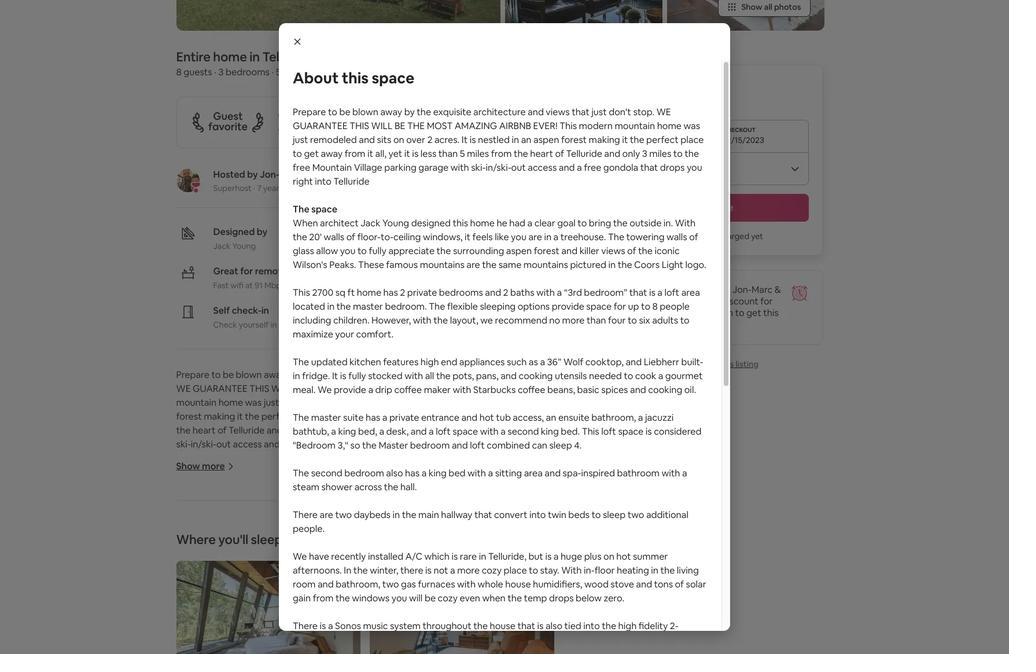 Task type: describe. For each thing, give the bounding box(es) containing it.
$10,000
[[586, 634, 619, 646]]

0 horizontal spatial like
[[412, 494, 426, 506]]

like inside about this space 'dialog'
[[495, 231, 509, 243]]

cooktop, for the updated kitchen features high end appliances such as a 36" wolf cooktop, and liebherr built- in fridge. it is fully stocked with all the pots, pans, and cooking utensils needed to cook a gourmet meal. we provide a drip coffee maker with starbucks coffee beans, basic spices and cooking oil.
[[586, 356, 624, 368]]

2 vertical spatial 8
[[201, 591, 206, 603]]

in inside prepare to be blown away by the exquisite architecture and views that just don't stop.  we guarantee this will be the most amazing airbnb ever!  this modern mountain home was just remodeled and sits on over 2 acres. it is nestled in an aspen forest making it the perfect place to get away from it all, yet it is less than 5 miles from the heart of telluride and only 3 miles to the free mountain village parking garage with ski-in/ski-out access and a free gondola that drops you right into telluride
[[512, 134, 519, 146]]

fidelity
[[639, 620, 668, 632]]

0 horizontal spatial light
[[268, 535, 289, 548]]

the space
[[293, 203, 337, 215]]

house inside there is a sonos music system throughout the house that is also tied into the high fidelity 2- channel electrostatic speaker system in the living room.  there is over $10,000 worth of audio/video equipment in our house, so your ears will be happy!
[[490, 620, 516, 632]]

1 vertical spatial bring
[[472, 480, 495, 492]]

aspen inside prepare to be blown away by the exquisite architecture and views that just don't stop. we guarantee this will be the most amazing airbnb ever!  this modern mountain home was just remodeled and sits on over 2 acres. it is nestled in an aspen forest making it the perfect place to get away from it all, yet it is less than 5 miles from the heart of telluride and only 3 miles to the free mountain village parking garage with ski-in/ski-out access and a free gondola that drops you right into telluride
[[505, 396, 530, 409]]

1 vertical spatial we
[[429, 591, 442, 603]]

mountain for prepare to be blown away by the exquisite architecture and views that just don't stop. we guarantee this will be the most amazing airbnb ever!  this modern mountain home was just remodeled and sits on over 2 acres. it is nestled in an aspen forest making it the perfect place to get away from it all, yet it is less than 5 miles from the heart of telluride and only 3 miles to the free mountain village parking garage with ski-in/ski-out access and a free gondola that drops you right into telluride
[[383, 424, 423, 436]]

0 vertical spatial area
[[682, 286, 700, 299]]

1 horizontal spatial jack
[[244, 480, 264, 492]]

master inside the master suite has a private entrance and hot tub access, an ensuite bathroom, a jacuzzi bathtub, a king bed, a desk, and a loft space with a second king bed.  this loft space is considered "bedroom 3," so the master bedroom and loft combined can sleep 4.
[[311, 412, 341, 424]]

1 vertical spatial cozy
[[438, 592, 458, 604]]

2 vertical spatial there
[[530, 634, 555, 646]]

0 horizontal spatial flexible
[[368, 577, 399, 589]]

3,"
[[338, 439, 348, 451]]

logo. inside about this space 'dialog'
[[686, 259, 706, 271]]

most
[[326, 109, 349, 122]]

the inside the second bedroom also has a king bed with a sitting area and spa-inspired bathroom with a steam shower across the hall.
[[384, 481, 398, 493]]

below
[[576, 592, 602, 604]]

there are two daybeds in the main hallway that convert into twin beds to sleep two additional people.
[[293, 509, 689, 535]]

provide inside the updated kitchen features high end appliances such as a 36" wolf cooktop, and liebherr built- in fridge. it is fully stocked with all the pots, pans, and cooking utensils needed to cook a gourmet meal. we provide a drip coffee maker with starbucks coffee beans, basic spices and cooking oil.
[[334, 384, 366, 396]]

we inside we have recently installed a/c which is rare in telluride, but is a huge plus on hot summer afternoons.  in the winter, there is not a more cozy place to stay. with in-floor heating in the living room and bathroom, two gas furnaces with whole house humidifiers, wood stove and tons of solar gain from the windows you will be cozy even when the temp drops below zero.
[[293, 550, 307, 563]]

house inside we have recently installed a/c which is rare in telluride, but is a huge plus on hot summer afternoons.  in the winter, there is not a more cozy place to stay. with in-floor heating in the living room and bathroom, two gas furnaces with whole house humidifiers, wood stove and tons of solar gain from the windows you will be cozy even when the temp drops below zero.
[[505, 578, 531, 590]]

equipment
[[346, 648, 393, 654]]

be for prepare to be blown away by the exquisite architecture and views that just don't stop.  we guarantee this will be the most amazing airbnb ever!  this modern mountain home was just remodeled and sits on over 2 acres. it is nestled in an aspen forest making it the perfect place to get away from it all, yet it is less than 5 miles from the heart of telluride and only 3 miles to the free mountain village parking garage with ski-in/ski-out access and a free gondola that drops you right into telluride
[[395, 120, 405, 132]]

8 inside about this space 'dialog'
[[653, 300, 658, 313]]

1 vertical spatial wilson's
[[278, 521, 313, 534]]

jack inside 'designed by jack young'
[[213, 241, 231, 251]]

1 vertical spatial these
[[344, 521, 370, 534]]

architecture for prepare to be blown away by the exquisite architecture and views that just don't stop.  we guarantee this will be the most amazing airbnb ever!  this modern mountain home was just remodeled and sits on over 2 acres. it is nestled in an aspen forest making it the perfect place to get away from it all, yet it is less than 5 miles from the heart of telluride and only 3 miles to the free mountain village parking garage with ski-in/ski-out access and a free gondola that drops you right into telluride
[[474, 106, 526, 118]]

high for the updated kitchen features high end appliances such as a 36" wolf cooktop, and liebherr built- in fridge. it is fully stocked with all the pots, pans, and cooking utensils needed to cook a gourmet meal. we provide a drip coffee maker with starbucks coffee beans, basic spices and cooking oil.
[[421, 356, 439, 368]]

offering
[[650, 295, 684, 307]]

features for the updated kitchen features high end appliances such as a 36" wolf cooktop, and liebherr built-in fridge. it is fully stocked with all the pots, pans, and cooking utensil
[[267, 633, 302, 645]]

telluride, inside entire home in telluride, colorado 8 guests · 3 bedrooms · 5 beds · 2 baths
[[262, 49, 316, 65]]

1 vertical spatial clear
[[418, 480, 439, 492]]

2 inside entire home in telluride, colorado 8 guests · 3 bedrooms · 5 beds · 2 baths
[[310, 66, 316, 78]]

bathroom, inside we have recently installed a/c which is rare in telluride, but is a huge plus on hot summer afternoons.  in the winter, there is not a more cozy place to stay. with in-floor heating in the living room and bathroom, two gas furnaces with whole house humidifiers, wood stove and tons of solar gain from the windows you will be cozy even when the temp drops below zero.
[[336, 578, 380, 590]]

reviews
[[512, 125, 539, 135]]

sits for prepare to be blown away by the exquisite architecture and views that just don't stop. we guarantee this will be the most amazing airbnb ever!  this modern mountain home was just remodeled and sits on over 2 acres. it is nestled in an aspen forest making it the perfect place to get away from it all, yet it is less than 5 miles from the heart of telluride and only 3 miles to the free mountain village parking garage with ski-in/ski-out access and a free gondola that drops you right into telluride
[[348, 396, 362, 409]]

1 vertical spatial appreciate
[[346, 508, 392, 520]]

2 vertical spatial young
[[266, 480, 293, 492]]

0 horizontal spatial bedroom"
[[470, 563, 513, 575]]

0 horizontal spatial iconic
[[251, 521, 276, 534]]

0 horizontal spatial up
[[176, 591, 187, 603]]

the updated kitchen features high end appliances such as a 36" wolf cooktop, and liebherr built-in fridge. it is fully stocked with all the pots, pans, and cooking utensil
[[176, 633, 547, 654]]

1 vertical spatial system
[[420, 634, 451, 646]]

loft down entrance on the left bottom of the page
[[436, 425, 451, 438]]

are inside the there are two daybeds in the main hallway that convert into twin beds to sleep two additional people.
[[320, 509, 333, 521]]

get for prepare to be blown away by the exquisite architecture and views that just don't stop.  we guarantee this will be the most amazing airbnb ever!  this modern mountain home was just remodeled and sits on over 2 acres. it is nestled in an aspen forest making it the perfect place to get away from it all, yet it is less than 5 miles from the heart of telluride and only 3 miles to the free mountain village parking garage with ski-in/ski-out access and a free gondola that drops you right into telluride
[[304, 148, 319, 160]]

drops inside we have recently installed a/c which is rare in telluride, but is a huge plus on hot summer afternoons.  in the winter, there is not a more cozy place to stay. with in-floor heating in the living room and bathroom, two gas furnaces with whole house humidifiers, wood stove and tons of solar gain from the windows you will be cozy even when the temp drops below zero.
[[549, 592, 574, 604]]

beans,
[[548, 384, 575, 396]]

room
[[293, 578, 316, 590]]

1 vertical spatial no
[[498, 591, 509, 603]]

stove
[[611, 578, 634, 590]]

which
[[425, 550, 450, 563]]

we have recently installed a/c which is rare in telluride, but is a huge plus on hot summer afternoons.  in the winter, there is not a more cozy place to stay. with in-floor heating in the living room and bathroom, two gas furnaces with whole house humidifiers, wood stove and tons of solar gain from the windows you will be cozy even when the temp drops below zero.
[[293, 550, 707, 604]]

bedroom inside the master suite has a private entrance and hot tub access, an ensuite bathroom, a jacuzzi bathtub, a king bed, a desk, and a loft space with a second king bed.  this loft space is considered "bedroom 3," so the master bedroom and loft combined can sleep 4.
[[410, 439, 450, 451]]

mbps,
[[264, 280, 287, 291]]

with inside the updated kitchen features high end appliances such as a 36" wolf cooktop, and liebherr built-in fridge. it is fully stocked with all the pots, pans, and cooking utensil
[[348, 646, 366, 654]]

remodeled for prepare to be blown away by the exquisite architecture and views that just don't stop.  we guarantee this will be the most amazing airbnb ever!  this modern mountain home was just remodeled and sits on over 2 acres. it is nestled in an aspen forest making it the perfect place to get away from it all, yet it is less than 5 miles from the heart of telluride and only 3 miles to the free mountain village parking garage with ski-in/ski-out access and a free gondola that drops you right into telluride
[[310, 134, 357, 146]]

99 reviews
[[512, 110, 539, 135]]

beds for colorado
[[283, 66, 304, 78]]

it inside the updated kitchen features high end appliances such as a 36" wolf cooktop, and liebherr built- in fridge. it is fully stocked with all the pots, pans, and cooking utensils needed to cook a gourmet meal. we provide a drip coffee maker with starbucks coffee beans, basic spices and cooking oil.
[[332, 370, 338, 382]]

0 horizontal spatial options
[[439, 577, 471, 589]]

wood
[[585, 578, 609, 590]]

guests inside one of the most loved homes on airbnb, according to guests
[[369, 121, 399, 133]]

liebherr for the updated kitchen features high end appliances such as a 36" wolf cooktop, and liebherr built- in fridge. it is fully stocked with all the pots, pans, and cooking utensils needed to cook a gourmet meal. we provide a drip coffee maker with starbucks coffee beans, basic spices and cooking oil.
[[644, 356, 679, 368]]

beds for in
[[569, 509, 590, 521]]

right for prepare to be blown away by the exquisite architecture and views that just don't stop. we guarantee this will be the most amazing airbnb ever!  this modern mountain home was just remodeled and sits on over 2 acres. it is nestled in an aspen forest making it the perfect place to get away from it all, yet it is less than 5 miles from the heart of telluride and only 3 miles to the free mountain village parking garage with ski-in/ski-out access and a free gondola that drops you right into telluride
[[409, 438, 430, 450]]

no inside about this space 'dialog'
[[549, 314, 560, 326]]

have
[[309, 550, 329, 563]]

one
[[278, 109, 296, 122]]

"3rd inside about this space 'dialog'
[[564, 286, 582, 299]]

this down work
[[293, 286, 310, 299]]

it inside prepare to be blown away by the exquisite architecture and views that just don't stop. we guarantee this will be the most amazing airbnb ever!  this modern mountain home was just remodeled and sits on over 2 acres. it is nestled in an aspen forest making it the perfect place to get away from it all, yet it is less than 5 miles from the heart of telluride and only 3 miles to the free mountain village parking garage with ski-in/ski-out access and a free gondola that drops you right into telluride
[[433, 396, 439, 409]]

telluride, inside we have recently installed a/c which is rare in telluride, but is a huge plus on hot summer afternoons.  in the winter, there is not a more cozy place to stay. with in-floor heating in the living room and bathroom, two gas furnaces with whole house humidifiers, wood stove and tons of solar gain from the windows you will be cozy even when the temp drops below zero.
[[488, 550, 527, 563]]

away up bed,
[[349, 410, 371, 423]]

0 horizontal spatial had
[[393, 480, 409, 492]]

miles down starbucks at the bottom of page
[[495, 410, 517, 423]]

yet for prepare to be blown away by the exquisite architecture and views that just don't stop. we guarantee this will be the most amazing airbnb ever!  this modern mountain home was just remodeled and sits on over 2 acres. it is nestled in an aspen forest making it the perfect place to get away from it all, yet it is less than 5 miles from the heart of telluride and only 3 miles to the free mountain village parking garage with ski-in/ski-out access and a free gondola that drops you right into telluride
[[417, 410, 430, 423]]

show more button
[[176, 460, 234, 472]]

in
[[344, 564, 352, 576]]

stocked for the updated kitchen features high end appliances such as a 36" wolf cooktop, and liebherr built-in fridge. it is fully stocked with all the pots, pans, and cooking utensil
[[311, 646, 346, 654]]

airbnb,
[[278, 121, 310, 133]]

remodeled for prepare to be blown away by the exquisite architecture and views that just don't stop. we guarantee this will be the most amazing airbnb ever!  this modern mountain home was just remodeled and sits on over 2 acres. it is nestled in an aspen forest making it the perfect place to get away from it all, yet it is less than 5 miles from the heart of telluride and only 3 miles to the free mountain village parking garage with ski-in/ski-out access and a free gondola that drops you right into telluride
[[281, 396, 328, 409]]

reserve
[[699, 201, 734, 214]]

1 vertical spatial architect
[[204, 480, 242, 492]]

recently
[[331, 550, 366, 563]]

1 vertical spatial designed
[[295, 480, 334, 492]]

self check-in check yourself in with the keypad.
[[213, 304, 340, 330]]

1 vertical spatial killer
[[176, 521, 196, 534]]

1 vertical spatial coors
[[240, 535, 266, 548]]

0 horizontal spatial glass
[[250, 508, 271, 520]]

less for prepare to be blown away by the exquisite architecture and views that just don't stop.  we guarantee this will be the most amazing airbnb ever!  this modern mountain home was just remodeled and sits on over 2 acres. it is nestled in an aspen forest making it the perfect place to get away from it all, yet it is less than 5 miles from the heart of telluride and only 3 miles to the free mountain village parking garage with ski-in/ski-out access and a free gondola that drops you right into telluride
[[421, 148, 437, 160]]

2 horizontal spatial with
[[675, 217, 696, 229]]

0 horizontal spatial treehouse.
[[478, 494, 524, 506]]

appliances for the updated kitchen features high end appliances such as a 36" wolf cooktop, and liebherr built-in fridge. it is fully stocked with all the pots, pans, and cooking utensil
[[343, 633, 388, 645]]

report this listing button
[[673, 359, 759, 369]]

with inside the master suite has a private entrance and hot tub access, an ensuite bathroom, a jacuzzi bathtub, a king bed, a desk, and a loft space with a second king bed.  this loft space is considered "bedroom 3," so the master bedroom and loft combined can sleep 4.
[[480, 425, 499, 438]]

report
[[692, 359, 718, 369]]

hallway
[[441, 509, 473, 521]]

0 vertical spatial book
[[623, 284, 645, 296]]

afternoons.
[[293, 564, 342, 576]]

treehouse. inside about this space 'dialog'
[[561, 231, 606, 243]]

fridge. for the updated kitchen features high end appliances such as a 36" wolf cooktop, and liebherr built-in fridge. it is fully stocked with all the pots, pans, and cooking utensil
[[245, 646, 273, 654]]

additional
[[646, 509, 689, 521]]

homes
[[377, 109, 406, 122]]

1 vertical spatial recommend
[[444, 591, 496, 603]]

1 vertical spatial same
[[484, 521, 507, 534]]

over inside there is a sonos music system throughout the house that is also tied into the high fidelity 2- channel electrostatic speaker system in the living room.  there is over $10,000 worth of audio/video equipment in our house, so your ears will be happy!
[[565, 634, 584, 646]]

walls down the space
[[324, 231, 344, 243]]

over for prepare to be blown away by the exquisite architecture and views that just don't stop.  we guarantee this will be the most amazing airbnb ever!  this modern mountain home was just remodeled and sits on over 2 acres. it is nestled in an aspen forest making it the perfect place to get away from it all, yet it is less than 5 miles from the heart of telluride and only 3 miles to the free mountain village parking garage with ski-in/ski-out access and a free gondola that drops you right into telluride
[[406, 134, 425, 146]]

2-
[[670, 620, 679, 632]]

1 vertical spatial when
[[176, 480, 201, 492]]

prepare for prepare to be blown away by the exquisite architecture and views that just don't stop.  we guarantee this will be the most amazing airbnb ever!  this modern mountain home was just remodeled and sits on over 2 acres. it is nestled in an aspen forest making it the perfect place to get away from it all, yet it is less than 5 miles from the heart of telluride and only 3 miles to the free mountain village parking garage with ski-in/ski-out access and a free gondola that drops you right into telluride
[[293, 106, 326, 118]]

1 vertical spatial surrounding
[[410, 508, 462, 520]]

four inside about this space 'dialog'
[[608, 314, 626, 326]]

1 vertical spatial allow
[[273, 508, 295, 520]]

features for the updated kitchen features high end appliances such as a 36" wolf cooktop, and liebherr built- in fridge. it is fully stocked with all the pots, pans, and cooking utensils needed to cook a gourmet meal. we provide a drip coffee maker with starbucks coffee beans, basic spices and cooking oil.
[[383, 356, 419, 368]]

into inside the there are two daybeds in the main hallway that convert into twin beds to sleep two additional people.
[[530, 509, 546, 521]]

according
[[312, 121, 356, 133]]

0 horizontal spatial to-
[[298, 494, 311, 506]]

the inside the master suite has a private entrance and hot tub access, an ensuite bathroom, a jacuzzi bathtub, a king bed, a desk, and a loft space with a second king bed.  this loft space is considered "bedroom 3," so the master bedroom and loft combined can sleep 4.
[[362, 439, 377, 451]]

favorite
[[208, 120, 248, 133]]

with inside we have recently installed a/c which is rare in telluride, but is a huge plus on hot summer afternoons.  in the winter, there is not a more cozy place to stay. with in-floor heating in the living room and bathroom, two gas furnaces with whole house humidifiers, wood stove and tons of solar gain from the windows you will be cozy even when the temp drops below zero.
[[457, 578, 476, 590]]

than inside prepare to be blown away by the exquisite architecture and views that just don't stop. we guarantee this will be the most amazing airbnb ever!  this modern mountain home was just remodeled and sits on over 2 acres. it is nestled in an aspen forest making it the perfect place to get away from it all, yet it is less than 5 miles from the heart of telluride and only 3 miles to the free mountain village parking garage with ski-in/ski-out access and a free gondola that drops you right into telluride
[[467, 410, 486, 423]]

a inside the updated kitchen features high end appliances such as a 36" wolf cooktop, and liebherr built-in fridge. it is fully stocked with all the pots, pans, and cooking utensil
[[424, 633, 429, 645]]

1 vertical spatial this 2700 sq ft home has  2 private bedrooms and 2 baths with a "3rd bedroom" that is a loft area located in the master bedroom. the flexible sleeping options provide space for up to 8 people including children.  however, with the layout, we recommend no more than four to six adults to maximize your comfort.
[[176, 563, 550, 617]]

built- for the updated kitchen features high end appliances such as a 36" wolf cooktop, and liebherr built- in fridge. it is fully stocked with all the pots, pans, and cooking utensils needed to cook a gourmet meal. we provide a drip coffee maker with starbucks coffee beans, basic spices and cooking oil.
[[682, 356, 704, 368]]

report this listing
[[692, 359, 759, 369]]

your down dedicated
[[335, 328, 354, 340]]

0 horizontal spatial floor-
[[275, 494, 298, 506]]

entire home in telluride, colorado 8 guests · 3 bedrooms · 5 beds · 2 baths
[[176, 49, 373, 78]]

gigi inside jon-marc & gigi is offering a 1-time discount for your trip dates. book soon to get this special offer.
[[623, 295, 640, 307]]

0 horizontal spatial pictured
[[176, 535, 212, 548]]

0 vertical spatial private
[[407, 286, 437, 299]]

0 horizontal spatial however,
[[321, 591, 360, 603]]

marc inside 'hosted by jon-marc & gigi superhost · 7 years hosting'
[[280, 168, 301, 181]]

and inside the second bedroom also has a king bed with a sitting area and spa-inspired bathroom with a steam shower across the hall.
[[545, 467, 561, 479]]

maker
[[424, 384, 451, 396]]

rare
[[460, 550, 477, 563]]

get for prepare to be blown away by the exquisite architecture and views that just don't stop. we guarantee this will be the most amazing airbnb ever!  this modern mountain home was just remodeled and sits on over 2 acres. it is nestled in an aspen forest making it the perfect place to get away from it all, yet it is less than 5 miles from the heart of telluride and only 3 miles to the free mountain village parking garage with ski-in/ski-out access and a free gondola that drops you right into telluride
[[332, 410, 347, 423]]

away right loved at the left
[[380, 106, 402, 118]]

gas
[[401, 578, 416, 590]]

updated for the updated kitchen features high end appliances such as a 36" wolf cooktop, and liebherr built- in fridge. it is fully stocked with all the pots, pans, and cooking utensils needed to cook a gourmet meal. we provide a drip coffee maker with starbucks coffee beans, basic spices and cooking oil.
[[311, 356, 348, 368]]

drops for prepare to be blown away by the exquisite architecture and views that just don't stop. we guarantee this will be the most amazing airbnb ever!  this modern mountain home was just remodeled and sits on over 2 acres. it is nestled in an aspen forest making it the perfect place to get away from it all, yet it is less than 5 miles from the heart of telluride and only 3 miles to the free mountain village parking garage with ski-in/ski-out access and a free gondola that drops you right into telluride
[[365, 438, 390, 450]]

two inside we have recently installed a/c which is rare in telluride, but is a huge plus on hot summer afternoons.  in the winter, there is not a more cozy place to stay. with in-floor heating in the living room and bathroom, two gas furnaces with whole house humidifiers, wood stove and tons of solar gain from the windows you will be cozy even when the temp drops below zero.
[[382, 578, 399, 590]]

loft right bed.
[[601, 425, 616, 438]]

loft up dates.
[[665, 286, 680, 299]]

in inside entire home in telluride, colorado 8 guests · 3 bedrooms · 5 beds · 2 baths
[[250, 49, 260, 65]]

most for prepare to be blown away by the exquisite architecture and views that just don't stop. we guarantee this will be the most amazing airbnb ever!  this modern mountain home was just remodeled and sits on over 2 acres. it is nestled in an aspen forest making it the perfect place to get away from it all, yet it is less than 5 miles from the heart of telluride and only 3 miles to the free mountain village parking garage with ski-in/ski-out access and a free gondola that drops you right into telluride
[[327, 383, 353, 395]]

2 horizontal spatial yet
[[751, 231, 763, 241]]

we inside about this space 'dialog'
[[481, 314, 493, 326]]

we inside the updated kitchen features high end appliances such as a 36" wolf cooktop, and liebherr built- in fridge. it is fully stocked with all the pots, pans, and cooking utensils needed to cook a gourmet meal. we provide a drip coffee maker with starbucks coffee beans, basic spices and cooking oil.
[[318, 384, 332, 396]]

village for prepare to be blown away by the exquisite architecture and views that just don't stop. we guarantee this will be the most amazing airbnb ever!  this modern mountain home was just remodeled and sits on over 2 acres. it is nestled in an aspen forest making it the perfect place to get away from it all, yet it is less than 5 miles from the heart of telluride and only 3 miles to the free mountain village parking garage with ski-in/ski-out access and a free gondola that drops you right into telluride
[[425, 424, 453, 436]]

with inside the self check-in check yourself in with the keypad.
[[279, 319, 295, 330]]

5 for prepare to be blown away by the exquisite architecture and views that just don't stop.  we guarantee this will be the most amazing airbnb ever!  this modern mountain home was just remodeled and sits on over 2 acres. it is nestled in an aspen forest making it the perfect place to get away from it all, yet it is less than 5 miles from the heart of telluride and only 3 miles to the free mountain village parking garage with ski-in/ski-out access and a free gondola that drops you right into telluride
[[460, 148, 465, 160]]

2 vertical spatial private
[[293, 563, 323, 575]]

architecture for prepare to be blown away by the exquisite architecture and views that just don't stop. we guarantee this will be the most amazing airbnb ever!  this modern mountain home was just remodeled and sits on over 2 acres. it is nestled in an aspen forest making it the perfect place to get away from it all, yet it is less than 5 miles from the heart of telluride and only 3 miles to the free mountain village parking garage with ski-in/ski-out access and a free gondola that drops you right into telluride
[[357, 369, 409, 381]]

space left trip
[[586, 300, 612, 313]]

fully inside the updated kitchen features high end appliances such as a 36" wolf cooktop, and liebherr built-in fridge. it is fully stocked with all the pots, pans, and cooking utensil
[[292, 646, 309, 654]]

space up "homes"
[[372, 68, 415, 88]]

2 horizontal spatial master
[[353, 300, 383, 313]]

floor- inside about this space 'dialog'
[[357, 231, 381, 243]]

1 vertical spatial peaks.
[[315, 521, 342, 534]]

forest inside prepare to be blown away by the exquisite architecture and views that just don't stop.  we guarantee this will be the most amazing airbnb ever!  this modern mountain home was just remodeled and sits on over 2 acres. it is nestled in an aspen forest making it the perfect place to get away from it all, yet it is less than 5 miles from the heart of telluride and only 3 miles to the free mountain village parking garage with ski-in/ski-out access and a free gondola that drops you right into telluride
[[561, 134, 587, 146]]

sitting
[[495, 467, 522, 479]]

you won't be charged yet
[[669, 231, 763, 241]]

miles down 4.97
[[467, 148, 489, 160]]

your up sonos
[[324, 605, 343, 617]]

an for prepare to be blown away by the exquisite architecture and views that just don't stop.  we guarantee this will be the most amazing airbnb ever!  this modern mountain home was just remodeled and sits on over 2 acres. it is nestled in an aspen forest making it the perfect place to get away from it all, yet it is less than 5 miles from the heart of telluride and only 3 miles to the free mountain village parking garage with ski-in/ski-out access and a free gondola that drops you right into telluride
[[521, 134, 532, 146]]

this 2700 sq ft home has  2 private bedrooms and 2 baths with a "3rd bedroom" that is a loft area located in the master bedroom. the flexible sleeping options provide space for up to 8 people including children.  however, with the layout, we recommend no more than four to six adults to maximize your comfort. inside about this space 'dialog'
[[293, 286, 700, 340]]

loft down where
[[176, 577, 191, 589]]

0 horizontal spatial adults
[[242, 605, 268, 617]]

drip
[[375, 384, 392, 396]]

prepare for prepare to be blown away by the exquisite architecture and views that just don't stop. we guarantee this will be the most amazing airbnb ever!  this modern mountain home was just remodeled and sits on over 2 acres. it is nestled in an aspen forest making it the perfect place to get away from it all, yet it is less than 5 miles from the heart of telluride and only 3 miles to the free mountain village parking garage with ski-in/ski-out access and a free gondola that drops you right into telluride
[[176, 369, 209, 381]]

1 vertical spatial famous
[[372, 521, 404, 534]]

as for the updated kitchen features high end appliances such as a 36" wolf cooktop, and liebherr built-in fridge. it is fully stocked with all the pots, pans, and cooking utensil
[[412, 633, 422, 645]]

the inside one of the most loved homes on airbnb, according to guests
[[310, 109, 324, 122]]

1 vertical spatial four
[[198, 605, 215, 617]]

time
[[700, 295, 720, 307]]

also inside the second bedroom also has a king bed with a sitting area and spa-inspired bathroom with a steam shower across the hall.
[[386, 467, 403, 479]]

hosted
[[213, 168, 245, 181]]

the inside the updated kitchen features high end appliances such as a 36" wolf cooktop, and liebherr built-in fridge. it is fully stocked with all the pots, pans, and cooking utensil
[[379, 646, 394, 654]]

is inside the updated kitchen features high end appliances such as a 36" wolf cooktop, and liebherr built-in fridge. it is fully stocked with all the pots, pans, and cooking utensil
[[283, 646, 290, 654]]

into inside prepare to be blown away by the exquisite architecture and views that just don't stop.  we guarantee this will be the most amazing airbnb ever!  this modern mountain home was just remodeled and sits on over 2 acres. it is nestled in an aspen forest making it the perfect place to get away from it all, yet it is less than 5 miles from the heart of telluride and only 3 miles to the free mountain village parking garage with ski-in/ski-out access and a free gondola that drops you right into telluride
[[315, 175, 332, 188]]

by inside prepare to be blown away by the exquisite architecture and views that just don't stop.  we guarantee this will be the most amazing airbnb ever!  this modern mountain home was just remodeled and sits on over 2 acres. it is nestled in an aspen forest making it the perfect place to get away from it all, yet it is less than 5 miles from the heart of telluride and only 3 miles to the free mountain village parking garage with ski-in/ski-out access and a free gondola that drops you right into telluride
[[404, 106, 415, 118]]

1 vertical spatial he
[[380, 480, 391, 492]]

the for prepare to be blown away by the exquisite architecture and views that just don't stop. we guarantee this will be the most amazing airbnb ever!  this modern mountain home was just remodeled and sits on over 2 acres. it is nestled in an aspen forest making it the perfect place to get away from it all, yet it is less than 5 miles from the heart of telluride and only 3 miles to the free mountain village parking garage with ski-in/ski-out access and a free gondola that drops you right into telluride
[[307, 383, 325, 395]]

walls up 'you'll' at the left bottom of the page
[[241, 494, 262, 506]]

away down according
[[321, 148, 343, 160]]

goal inside about this space 'dialog'
[[557, 217, 576, 229]]

& inside jon-marc & gigi is offering a 1-time discount for your trip dates. book soon to get this special offer.
[[775, 284, 781, 296]]

1 vertical spatial children.
[[280, 591, 317, 603]]

stop. for prepare to be blown away by the exquisite architecture and views that just don't stop. we guarantee this will be the most amazing airbnb ever!  this modern mountain home was just remodeled and sits on over 2 acres. it is nestled in an aspen forest making it the perfect place to get away from it all, yet it is less than 5 miles from the heart of telluride and only 3 miles to the free mountain village parking garage with ski-in/ski-out access and a free gondola that drops you right into telluride
[[517, 369, 538, 381]]

entrance
[[421, 412, 460, 424]]

pots, for the updated kitchen features high end appliances such as a 36" wolf cooktop, and liebherr built-in fridge. it is fully stocked with all the pots, pans, and cooking utensil
[[396, 646, 417, 654]]

1 vertical spatial outside
[[513, 480, 545, 492]]

meal.
[[293, 384, 316, 396]]

you inside we have recently installed a/c which is rare in telluride, but is a huge plus on hot summer afternoons.  in the winter, there is not a more cozy place to stay. with in-floor heating in the living room and bathroom, two gas furnaces with whole house humidifiers, wood stove and tons of solar gain from the windows you will be cozy even when the temp drops below zero.
[[392, 592, 407, 604]]

nestled for prepare to be blown away by the exquisite architecture and views that just don't stop. we guarantee this will be the most amazing airbnb ever!  this modern mountain home was just remodeled and sits on over 2 acres. it is nestled in an aspen forest making it the perfect place to get away from it all, yet it is less than 5 miles from the heart of telluride and only 3 miles to the free mountain village parking garage with ski-in/ski-out access and a free gondola that drops you right into telluride
[[449, 396, 481, 409]]

into inside there is a sonos music system throughout the house that is also tied into the high fidelity 2- channel electrostatic speaker system in the living room.  there is over $10,000 worth of audio/video equipment in our house, so your ears will be happy!
[[584, 620, 600, 632]]

1 vertical spatial 2700
[[196, 563, 217, 575]]

in inside the updated kitchen features high end appliances such as a 36" wolf cooktop, and liebherr built-in fridge. it is fully stocked with all the pots, pans, and cooking utensil
[[236, 646, 243, 654]]

feels inside about this space 'dialog'
[[473, 231, 493, 243]]

built- for the updated kitchen features high end appliances such as a 36" wolf cooktop, and liebherr built-in fridge. it is fully stocked with all the pots, pans, and cooking utensil
[[214, 646, 236, 654]]

even
[[460, 592, 480, 604]]

baths inside about this space 'dialog'
[[511, 286, 535, 299]]

also inside there is a sonos music system throughout the house that is also tied into the high fidelity 2- channel electrostatic speaker system in the living room.  there is over $10,000 worth of audio/video equipment in our house, so your ears will be happy!
[[546, 620, 563, 632]]

adults inside about this space 'dialog'
[[652, 314, 678, 326]]

heart for prepare to be blown away by the exquisite architecture and views that just don't stop. we guarantee this will be the most amazing airbnb ever!  this modern mountain home was just remodeled and sits on over 2 acres. it is nestled in an aspen forest making it the perfect place to get away from it all, yet it is less than 5 miles from the heart of telluride and only 3 miles to the free mountain village parking garage with ski-in/ski-out access and a free gondola that drops you right into telluride
[[193, 424, 216, 436]]

be inside we have recently installed a/c which is rare in telluride, but is a huge plus on hot summer afternoons.  in the winter, there is not a more cozy place to stay. with in-floor heating in the living room and bathroom, two gas furnaces with whole house humidifiers, wood stove and tons of solar gain from the windows you will be cozy even when the temp drops below zero.
[[425, 592, 436, 604]]

updated for the updated kitchen features high end appliances such as a 36" wolf cooktop, and liebherr built-in fridge. it is fully stocked with all the pots, pans, and cooking utensil
[[195, 633, 231, 645]]

walls down reserve button
[[667, 231, 687, 243]]

this down where
[[176, 563, 194, 575]]

1 vertical spatial sleeping
[[401, 577, 437, 589]]

1 vertical spatial 20'
[[227, 494, 239, 506]]

less for prepare to be blown away by the exquisite architecture and views that just don't stop. we guarantee this will be the most amazing airbnb ever!  this modern mountain home was just remodeled and sits on over 2 acres. it is nestled in an aspen forest making it the perfect place to get away from it all, yet it is less than 5 miles from the heart of telluride and only 3 miles to the free mountain village parking garage with ski-in/ski-out access and a free gondola that drops you right into telluride
[[449, 410, 465, 423]]

kitchen for the updated kitchen features high end appliances such as a 36" wolf cooktop, and liebherr built- in fridge. it is fully stocked with all the pots, pans, and cooking utensils needed to cook a gourmet meal. we provide a drip coffee maker with starbucks coffee beans, basic spices and cooking oil.
[[350, 356, 381, 368]]

total before taxes
[[623, 95, 690, 106]]

perfect for prepare to be blown away by the exquisite architecture and views that just don't stop. we guarantee this will be the most amazing airbnb ever!  this modern mountain home was just remodeled and sits on over 2 acres. it is nestled in an aspen forest making it the perfect place to get away from it all, yet it is less than 5 miles from the heart of telluride and only 3 miles to the free mountain village parking garage with ski-in/ski-out access and a free gondola that drops you right into telluride
[[261, 410, 294, 423]]

1 vertical spatial feels
[[390, 494, 410, 506]]

can
[[532, 439, 547, 451]]

1 horizontal spatial baths
[[396, 563, 420, 575]]

a/c
[[406, 550, 423, 563]]

1 vertical spatial sq
[[219, 563, 229, 575]]

0 horizontal spatial logo.
[[291, 535, 312, 548]]

offer.
[[654, 318, 677, 330]]

keypad.
[[311, 319, 340, 330]]

ears
[[483, 648, 501, 654]]

0 horizontal spatial king
[[338, 425, 356, 438]]

bathtub,
[[293, 425, 329, 438]]

loved
[[351, 109, 375, 122]]

will inside there is a sonos music system throughout the house that is also tied into the high fidelity 2- channel electrostatic speaker system in the living room.  there is over $10,000 worth of audio/video equipment in our house, so your ears will be happy!
[[503, 648, 516, 654]]

1 vertical spatial "3rd
[[450, 563, 468, 575]]

the inside the updated kitchen features high end appliances such as a 36" wolf cooktop, and liebherr built- in fridge. it is fully stocked with all the pots, pans, and cooking utensils needed to cook a gourmet meal. we provide a drip coffee maker with starbucks coffee beans, basic spices and cooking oil.
[[293, 356, 309, 368]]

designed
[[213, 226, 255, 238]]

1 vertical spatial bedroom.
[[306, 577, 348, 589]]

great for remote work fast wifi at 91 mbps, plus a dedicated workspace.
[[213, 265, 394, 291]]

1 horizontal spatial cozy
[[482, 564, 502, 576]]

superhost
[[213, 183, 252, 193]]

loft left combined
[[470, 439, 485, 451]]

1 vertical spatial located
[[214, 577, 246, 589]]

prepare to be blown away by the exquisite architecture and views that just don't stop. we guarantee this will be the most amazing airbnb ever!  this modern mountain home was just remodeled and sits on over 2 acres. it is nestled in an aspen forest making it the perfect place to get away from it all, yet it is less than 5 miles from the heart of telluride and only 3 miles to the free mountain village parking garage with ski-in/ski-out access and a free gondola that drops you right into telluride
[[176, 369, 542, 450]]

room.
[[503, 634, 528, 646]]

utensils
[[555, 370, 587, 382]]

was for prepare to be blown away by the exquisite architecture and views that just don't stop. we guarantee this will be the most amazing airbnb ever!  this modern mountain home was just remodeled and sits on over 2 acres. it is nestled in an aspen forest making it the perfect place to get away from it all, yet it is less than 5 miles from the heart of telluride and only 3 miles to the free mountain village parking garage with ski-in/ski-out access and a free gondola that drops you right into telluride
[[245, 396, 262, 409]]

save
[[686, 284, 706, 296]]

check-
[[232, 304, 261, 317]]

fast
[[213, 280, 229, 291]]

flexible inside about this space 'dialog'
[[447, 300, 478, 313]]

clear inside about this space 'dialog'
[[535, 217, 555, 229]]

2 coffee from the left
[[518, 384, 546, 396]]

people.
[[293, 523, 325, 535]]

as for the updated kitchen features high end appliances such as a 36" wolf cooktop, and liebherr built- in fridge. it is fully stocked with all the pots, pans, and cooking utensils needed to cook a gourmet meal. we provide a drip coffee maker with starbucks coffee beans, basic spices and cooking oil.
[[529, 356, 538, 368]]

pans, for the updated kitchen features high end appliances such as a 36" wolf cooktop, and liebherr built-in fridge. it is fully stocked with all the pots, pans, and cooking utensil
[[419, 646, 442, 654]]

jon-marc & gigi is offering a 1-time discount for your trip dates. book soon to get this special offer.
[[623, 284, 781, 330]]

considered
[[654, 425, 702, 438]]

0 horizontal spatial layout,
[[399, 591, 427, 603]]

away down yourself
[[264, 369, 286, 381]]

guest favorite
[[208, 109, 248, 133]]

1 vertical spatial ft
[[231, 563, 238, 575]]

0 horizontal spatial two
[[335, 509, 352, 521]]

1 vertical spatial when architect jack young designed this home he had a clear goal to bring the outside in. with the 20' walls of floor-to-ceiling windows, it feels like you are in a treehouse. the towering walls of glass allow you to fully appreciate the surrounding aspen forest and killer views of the iconic wilson's peaks. these famous mountains are the same mountains pictured in the coors light logo.
[[176, 480, 556, 548]]

be for you won't be charged yet
[[707, 231, 717, 241]]

1 vertical spatial six
[[229, 605, 240, 617]]

a inside prepare to be blown away by the exquisite architecture and views that just don't stop.  we guarantee this will be the most amazing airbnb ever!  this modern mountain home was just remodeled and sits on over 2 acres. it is nestled in an aspen forest making it the perfect place to get away from it all, yet it is less than 5 miles from the heart of telluride and only 3 miles to the free mountain village parking garage with ski-in/ski-out access and a free gondola that drops you right into telluride
[[577, 161, 582, 174]]

to inside jon-marc & gigi is offering a 1-time discount for your trip dates. book soon to get this special offer.
[[735, 307, 745, 319]]

bed
[[449, 467, 466, 479]]

3 for prepare to be blown away by the exquisite architecture and views that just don't stop.  we guarantee this will be the most amazing airbnb ever!  this modern mountain home was just remodeled and sits on over 2 acres. it is nestled in an aspen forest making it the perfect place to get away from it all, yet it is less than 5 miles from the heart of telluride and only 3 miles to the free mountain village parking garage with ski-in/ski-out access and a free gondola that drops you right into telluride
[[642, 148, 648, 160]]

private inside the master suite has a private entrance and hot tub access, an ensuite bathroom, a jacuzzi bathtub, a king bed, a desk, and a loft space with a second king bed.  this loft space is considered "bedroom 3," so the master bedroom and loft combined can sleep 4.
[[389, 412, 419, 424]]

bedroom" inside about this space 'dialog'
[[584, 286, 628, 299]]

1 vertical spatial maximize
[[281, 605, 322, 617]]

host profile picture image
[[176, 169, 199, 192]]

recommend inside about this space 'dialog'
[[495, 314, 547, 326]]

modern for prepare to be blown away by the exquisite architecture and views that just don't stop.  we guarantee this will be the most amazing airbnb ever!  this modern mountain home was just remodeled and sits on over 2 acres. it is nestled in an aspen forest making it the perfect place to get away from it all, yet it is less than 5 miles from the heart of telluride and only 3 miles to the free mountain village parking garage with ski-in/ski-out access and a free gondola that drops you right into telluride
[[579, 120, 613, 132]]

fully down shower
[[326, 508, 344, 520]]

needed
[[589, 370, 622, 382]]

0 vertical spatial system
[[390, 620, 421, 632]]

4.
[[574, 439, 582, 451]]

fully up workspace.
[[369, 245, 387, 257]]

special
[[623, 318, 652, 330]]

is inside jon-marc & gigi is offering a 1-time discount for your trip dates. book soon to get this special offer.
[[642, 295, 648, 307]]

that down 12/10/2023
[[641, 161, 658, 174]]

4.97
[[455, 110, 479, 126]]

2 horizontal spatial provide
[[552, 300, 584, 313]]

speaker
[[384, 634, 418, 646]]

be for prepare to be blown away by the exquisite architecture and views that just don't stop. we guarantee this will be the most amazing airbnb ever!  this modern mountain home was just remodeled and sits on over 2 acres. it is nestled in an aspen forest making it the perfect place to get away from it all, yet it is less than 5 miles from the heart of telluride and only 3 miles to the free mountain village parking garage with ski-in/ski-out access and a free gondola that drops you right into telluride
[[223, 369, 234, 381]]

king inside the second bedroom also has a king bed with a sitting area and spa-inspired bathroom with a steam shower across the hall.
[[429, 467, 447, 479]]

all inside button
[[764, 2, 773, 12]]

across
[[355, 481, 382, 493]]

0 horizontal spatial ceiling
[[311, 494, 338, 506]]

0 horizontal spatial with
[[188, 494, 208, 506]]

amazing for prepare to be blown away by the exquisite architecture and views that just don't stop.  we guarantee this will be the most amazing airbnb ever!  this modern mountain home was just remodeled and sits on over 2 acres. it is nestled in an aspen forest making it the perfect place to get away from it all, yet it is less than 5 miles from the heart of telluride and only 3 miles to the free mountain village parking garage with ski-in/ski-out access and a free gondola that drops you right into telluride
[[455, 120, 497, 132]]

0 horizontal spatial towering
[[176, 508, 214, 520]]

that down bed,
[[346, 438, 363, 450]]

forest inside prepare to be blown away by the exquisite architecture and views that just don't stop. we guarantee this will be the most amazing airbnb ever!  this modern mountain home was just remodeled and sits on over 2 acres. it is nestled in an aspen forest making it the perfect place to get away from it all, yet it is less than 5 miles from the heart of telluride and only 3 miles to the free mountain village parking garage with ski-in/ski-out access and a free gondola that drops you right into telluride
[[176, 410, 202, 423]]

1 vertical spatial in.
[[176, 494, 186, 506]]

airbnb for prepare to be blown away by the exquisite architecture and views that just don't stop. we guarantee this will be the most amazing airbnb ever!  this modern mountain home was just remodeled and sits on over 2 acres. it is nestled in an aspen forest making it the perfect place to get away from it all, yet it is less than 5 miles from the heart of telluride and only 3 miles to the free mountain village parking garage with ski-in/ski-out access and a free gondola that drops you right into telluride
[[399, 383, 431, 395]]

that down but
[[515, 563, 533, 575]]

it inside the updated kitchen features high end appliances such as a 36" wolf cooktop, and liebherr built-in fridge. it is fully stocked with all the pots, pans, and cooking utensil
[[275, 646, 281, 654]]

out for prepare to be blown away by the exquisite architecture and views that just don't stop.  we guarantee this will be the most amazing airbnb ever!  this modern mountain home was just remodeled and sits on over 2 acres. it is nestled in an aspen forest making it the perfect place to get away from it all, yet it is less than 5 miles from the heart of telluride and only 3 miles to the free mountain village parking garage with ski-in/ski-out access and a free gondola that drops you right into telluride
[[511, 161, 526, 174]]

1 vertical spatial people
[[208, 591, 238, 603]]

nestled for prepare to be blown away by the exquisite architecture and views that just don't stop.  we guarantee this will be the most amazing airbnb ever!  this modern mountain home was just remodeled and sits on over 2 acres. it is nestled in an aspen forest making it the perfect place to get away from it all, yet it is less than 5 miles from the heart of telluride and only 3 miles to the free mountain village parking garage with ski-in/ski-out access and a free gondola that drops you right into telluride
[[478, 134, 510, 146]]

entire
[[176, 49, 211, 65]]

our
[[404, 648, 418, 654]]

ever! for prepare to be blown away by the exquisite architecture and views that just don't stop. we guarantee this will be the most amazing airbnb ever!  this modern mountain home was just remodeled and sits on over 2 acres. it is nestled in an aspen forest making it the perfect place to get away from it all, yet it is less than 5 miles from the heart of telluride and only 3 miles to the free mountain village parking garage with ski-in/ski-out access and a free gondola that drops you right into telluride
[[433, 383, 458, 395]]

work
[[289, 265, 311, 277]]

airbnb for prepare to be blown away by the exquisite architecture and views that just don't stop.  we guarantee this will be the most amazing airbnb ever!  this modern mountain home was just remodeled and sits on over 2 acres. it is nestled in an aspen forest making it the perfect place to get away from it all, yet it is less than 5 miles from the heart of telluride and only 3 miles to the free mountain village parking garage with ski-in/ski-out access and a free gondola that drops you right into telluride
[[499, 120, 531, 132]]

sleeping inside about this space 'dialog'
[[480, 300, 516, 313]]

such for the updated kitchen features high end appliances such as a 36" wolf cooktop, and liebherr built-in fridge. it is fully stocked with all the pots, pans, and cooking utensil
[[390, 633, 410, 645]]

mountain for prepare to be blown away by the exquisite architecture and views that just don't stop.  we guarantee this will be the most amazing airbnb ever!  this modern mountain home was just remodeled and sits on over 2 acres. it is nestled in an aspen forest making it the perfect place to get away from it all, yet it is less than 5 miles from the heart of telluride and only 3 miles to the free mountain village parking garage with ski-in/ski-out access and a free gondola that drops you right into telluride
[[312, 161, 352, 174]]

gondola for prepare to be blown away by the exquisite architecture and views that just don't stop. we guarantee this will be the most amazing airbnb ever!  this modern mountain home was just remodeled and sits on over 2 acres. it is nestled in an aspen forest making it the perfect place to get away from it all, yet it is less than 5 miles from the heart of telluride and only 3 miles to the free mountain village parking garage with ski-in/ski-out access and a free gondola that drops you right into telluride
[[309, 438, 343, 450]]

space down hosting at the top left of page
[[311, 203, 337, 215]]

architectural masterpiece | best view in telluride image 1 image
[[176, 0, 500, 31]]

0 horizontal spatial master
[[274, 577, 304, 589]]

hot inside the master suite has a private entrance and hot tub access, an ensuite bathroom, a jacuzzi bathtub, a king bed, a desk, and a loft space with a second king bed.  this loft space is considered "bedroom 3," so the master bedroom and loft combined can sleep 4.
[[480, 412, 494, 424]]

with inside we have recently installed a/c which is rare in telluride, but is a huge plus on hot summer afternoons.  in the winter, there is not a more cozy place to stay. with in-floor heating in the living room and bathroom, two gas furnaces with whole house humidifiers, wood stove and tons of solar gain from the windows you will be cozy even when the temp drops below zero.
[[562, 564, 582, 576]]

suite
[[343, 412, 364, 424]]

electrostatic
[[328, 634, 382, 646]]

this inside the master suite has a private entrance and hot tub access, an ensuite bathroom, a jacuzzi bathtub, a king bed, a desk, and a loft space with a second king bed.  this loft space is considered "bedroom 3," so the master bedroom and loft combined can sleep 4.
[[582, 425, 599, 438]]

1 vertical spatial cooking
[[648, 384, 683, 396]]

killer inside about this space 'dialog'
[[580, 245, 600, 257]]

1 horizontal spatial bedrooms
[[325, 563, 369, 575]]

on inside prepare to be blown away by the exquisite architecture and views that just don't stop.  we guarantee this will be the most amazing airbnb ever!  this modern mountain home was just remodeled and sits on over 2 acres. it is nestled in an aspen forest making it the perfect place to get away from it all, yet it is less than 5 miles from the heart of telluride and only 3 miles to the free mountain village parking garage with ski-in/ski-out access and a free gondola that drops you right into telluride
[[393, 134, 404, 146]]

fully inside the updated kitchen features high end appliances such as a 36" wolf cooktop, and liebherr built- in fridge. it is fully stocked with all the pots, pans, and cooking utensils needed to cook a gourmet meal. we provide a drip coffee maker with starbucks coffee beans, basic spices and cooking oil.
[[349, 370, 366, 382]]

photos
[[774, 2, 801, 12]]

that up entrance on the left bottom of the page
[[455, 369, 473, 381]]

your inside jon-marc & gigi is offering a 1-time discount for your trip dates. book soon to get this special offer.
[[623, 307, 642, 319]]

to inside we have recently installed a/c which is rare in telluride, but is a huge plus on hot summer afternoons.  in the winter, there is not a more cozy place to stay. with in-floor heating in the living room and bathroom, two gas furnaces with whole house humidifiers, wood stove and tons of solar gain from the windows you will be cozy even when the temp drops below zero.
[[529, 564, 538, 576]]

children. inside about this space 'dialog'
[[333, 314, 370, 326]]

steam
[[293, 481, 319, 493]]

about this space dialog
[[279, 23, 730, 654]]

0 horizontal spatial including
[[240, 591, 278, 603]]



Task type: locate. For each thing, give the bounding box(es) containing it.
two left additional
[[628, 509, 644, 521]]

bedroom. down afternoons.
[[306, 577, 348, 589]]

gigi up hosting at the top left of page
[[312, 168, 329, 181]]

end up maker
[[441, 356, 457, 368]]

0 horizontal spatial only
[[285, 424, 303, 436]]

0 vertical spatial bedroom.
[[385, 300, 427, 313]]

area inside the second bedroom also has a king bed with a sitting area and spa-inspired bathroom with a steam shower across the hall.
[[524, 467, 543, 479]]

beds inside entire home in telluride, colorado 8 guests · 3 bedrooms · 5 beds · 2 baths
[[283, 66, 304, 78]]

wolf for the updated kitchen features high end appliances such as a 36" wolf cooktop, and liebherr built- in fridge. it is fully stocked with all the pots, pans, and cooking utensils needed to cook a gourmet meal. we provide a drip coffee maker with starbucks coffee beans, basic spices and cooking oil.
[[564, 356, 584, 368]]

in
[[250, 49, 260, 65], [512, 134, 519, 146], [544, 231, 552, 243], [609, 259, 616, 271], [327, 300, 335, 313], [261, 304, 269, 317], [271, 319, 277, 330], [293, 370, 300, 382], [483, 396, 490, 409], [462, 494, 469, 506], [393, 509, 400, 521], [215, 535, 222, 548], [479, 550, 486, 563], [651, 564, 659, 576], [248, 577, 255, 589], [453, 634, 460, 646], [236, 646, 243, 654], [395, 648, 402, 654]]

1 vertical spatial sits
[[348, 396, 362, 409]]

we
[[657, 106, 671, 118], [176, 383, 191, 395]]

surrounding inside about this space 'dialog'
[[453, 245, 504, 257]]

in/ski-
[[486, 161, 511, 174], [191, 438, 216, 450]]

making for prepare to be blown away by the exquisite architecture and views that just don't stop.  we guarantee this will be the most amazing airbnb ever!  this modern mountain home was just remodeled and sits on over 2 acres. it is nestled in an aspen forest making it the perfect place to get away from it all, yet it is less than 5 miles from the heart of telluride and only 3 miles to the free mountain village parking garage with ski-in/ski-out access and a free gondola that drops you right into telluride
[[589, 134, 620, 146]]

1 horizontal spatial six
[[639, 314, 650, 326]]

1 horizontal spatial floor-
[[357, 231, 381, 243]]

stop. up 12/10/2023
[[633, 106, 655, 118]]

don't
[[609, 106, 631, 118], [492, 369, 515, 381]]

0 horizontal spatial sleep
[[251, 531, 282, 548]]

when down show more
[[176, 480, 201, 492]]

yet down maker
[[417, 410, 430, 423]]

jon- inside 'hosted by jon-marc & gigi superhost · 7 years hosting'
[[260, 168, 280, 181]]

5 left tub
[[488, 410, 493, 423]]

bedroom.
[[385, 300, 427, 313], [306, 577, 348, 589]]

book inside jon-marc & gigi is offering a 1-time discount for your trip dates. book soon to get this special offer.
[[689, 307, 711, 319]]

about
[[293, 68, 339, 88]]

1 vertical spatial adults
[[242, 605, 268, 617]]

including down dedicated
[[293, 314, 331, 326]]

logo. down people.
[[291, 535, 312, 548]]

the
[[417, 106, 431, 118], [310, 109, 324, 122], [630, 134, 645, 146], [514, 148, 528, 160], [685, 148, 699, 160], [613, 217, 628, 229], [293, 231, 307, 243], [437, 245, 451, 257], [638, 245, 653, 257], [482, 259, 497, 271], [618, 259, 632, 271], [337, 300, 351, 313], [434, 314, 448, 326], [297, 319, 309, 330], [300, 369, 315, 381], [436, 370, 451, 382], [245, 410, 259, 423], [176, 424, 191, 436], [347, 424, 362, 436], [362, 439, 377, 451], [497, 480, 511, 492], [384, 481, 398, 493], [210, 494, 225, 506], [394, 508, 408, 520], [402, 509, 416, 521], [235, 521, 249, 534], [468, 521, 482, 534], [224, 535, 238, 548], [354, 564, 368, 576], [661, 564, 675, 576], [257, 577, 272, 589], [383, 591, 397, 603], [336, 592, 350, 604], [508, 592, 522, 604], [474, 620, 488, 632], [602, 620, 616, 632], [462, 634, 477, 646], [379, 646, 394, 654]]

ski- for prepare to be blown away by the exquisite architecture and views that just don't stop.  we guarantee this will be the most amazing airbnb ever!  this modern mountain home was just remodeled and sits on over 2 acres. it is nestled in an aspen forest making it the perfect place to get away from it all, yet it is less than 5 miles from the heart of telluride and only 3 miles to the free mountain village parking garage with ski-in/ski-out access and a free gondola that drops you right into telluride
[[471, 161, 486, 174]]

36" for the updated kitchen features high end appliances such as a 36" wolf cooktop, and liebherr built- in fridge. it is fully stocked with all the pots, pans, and cooking utensils needed to cook a gourmet meal. we provide a drip coffee maker with starbucks coffee beans, basic spices and cooking oil.
[[547, 356, 562, 368]]

that up trip
[[630, 286, 647, 299]]

drops for prepare to be blown away by the exquisite architecture and views that just don't stop.  we guarantee this will be the most amazing airbnb ever!  this modern mountain home was just remodeled and sits on over 2 acres. it is nestled in an aspen forest making it the perfect place to get away from it all, yet it is less than 5 miles from the heart of telluride and only 3 miles to the free mountain village parking garage with ski-in/ski-out access and a free gondola that drops you right into telluride
[[660, 161, 685, 174]]

36" for the updated kitchen features high end appliances such as a 36" wolf cooktop, and liebherr built-in fridge. it is fully stocked with all the pots, pans, and cooking utensil
[[431, 633, 445, 645]]

2 horizontal spatial two
[[628, 509, 644, 521]]

most left 4.97
[[427, 120, 453, 132]]

private up room at left bottom
[[293, 563, 323, 575]]

be down furnaces
[[425, 592, 436, 604]]

this
[[560, 120, 577, 132], [293, 286, 310, 299], [462, 383, 479, 395], [582, 425, 599, 438], [176, 563, 194, 575]]

drops down humidifiers,
[[549, 592, 574, 604]]

yet down "homes"
[[389, 148, 402, 160]]

0 vertical spatial wilson's
[[293, 259, 327, 271]]

same
[[499, 259, 522, 271], [484, 521, 507, 534]]

3 for prepare to be blown away by the exquisite architecture and views that just don't stop. we guarantee this will be the most amazing airbnb ever!  this modern mountain home was just remodeled and sits on over 2 acres. it is nestled in an aspen forest making it the perfect place to get away from it all, yet it is less than 5 miles from the heart of telluride and only 3 miles to the free mountain village parking garage with ski-in/ski-out access and a free gondola that drops you right into telluride
[[305, 424, 310, 436]]

in/ski- for prepare to be blown away by the exquisite architecture and views that just don't stop. we guarantee this will be the most amazing airbnb ever!  this modern mountain home was just remodeled and sits on over 2 acres. it is nestled in an aspen forest making it the perfect place to get away from it all, yet it is less than 5 miles from the heart of telluride and only 3 miles to the free mountain village parking garage with ski-in/ski-out access and a free gondola that drops you right into telluride
[[191, 438, 216, 450]]

prepare inside prepare to be blown away by the exquisite architecture and views that just don't stop.  we guarantee this will be the most amazing airbnb ever!  this modern mountain home was just remodeled and sits on over 2 acres. it is nestled in an aspen forest making it the perfect place to get away from it all, yet it is less than 5 miles from the heart of telluride and only 3 miles to the free mountain village parking garage with ski-in/ski-out access and a free gondola that drops you right into telluride
[[293, 106, 326, 118]]

& right discount
[[775, 284, 781, 296]]

acres. for prepare to be blown away by the exquisite architecture and views that just don't stop. we guarantee this will be the most amazing airbnb ever!  this modern mountain home was just remodeled and sits on over 2 acres. it is nestled in an aspen forest making it the perfect place to get away from it all, yet it is less than 5 miles from the heart of telluride and only 3 miles to the free mountain village parking garage with ski-in/ski-out access and a free gondola that drops you right into telluride
[[405, 396, 431, 409]]

0 vertical spatial all,
[[375, 148, 387, 160]]

0 horizontal spatial amazing
[[355, 383, 397, 395]]

architect
[[320, 217, 359, 229], [204, 480, 242, 492]]

end inside the updated kitchen features high end appliances such as a 36" wolf cooktop, and liebherr built-in fridge. it is fully stocked with all the pots, pans, and cooking utensil
[[324, 633, 341, 645]]

3 up guest
[[218, 66, 224, 78]]

0 horizontal spatial in.
[[176, 494, 186, 506]]

for up special
[[614, 300, 626, 313]]

desk,
[[386, 425, 409, 438]]

walls up where you'll sleep
[[216, 508, 237, 520]]

two
[[335, 509, 352, 521], [628, 509, 644, 521], [382, 578, 399, 590]]

heating
[[617, 564, 649, 576]]

1 vertical spatial 8
[[653, 300, 658, 313]]

to-
[[381, 231, 394, 243], [298, 494, 311, 506]]

master
[[379, 439, 408, 451]]

we for prepare to be blown away by the exquisite architecture and views that just don't stop.  we guarantee this will be the most amazing airbnb ever!  this modern mountain home was just remodeled and sits on over 2 acres. it is nestled in an aspen forest making it the perfect place to get away from it all, yet it is less than 5 miles from the heart of telluride and only 3 miles to the free mountain village parking garage with ski-in/ski-out access and a free gondola that drops you right into telluride
[[657, 106, 671, 118]]

we for prepare to be blown away by the exquisite architecture and views that just don't stop. we guarantee this will be the most amazing airbnb ever!  this modern mountain home was just remodeled and sits on over 2 acres. it is nestled in an aspen forest making it the perfect place to get away from it all, yet it is less than 5 miles from the heart of telluride and only 3 miles to the free mountain village parking garage with ski-in/ski-out access and a free gondola that drops you right into telluride
[[176, 383, 191, 395]]

by up 7
[[247, 168, 258, 181]]

appreciate down across
[[346, 508, 392, 520]]

stop. up access,
[[517, 369, 538, 381]]

place inside prepare to be blown away by the exquisite architecture and views that just don't stop.  we guarantee this will be the most amazing airbnb ever!  this modern mountain home was just remodeled and sits on over 2 acres. it is nestled in an aspen forest making it the perfect place to get away from it all, yet it is less than 5 miles from the heart of telluride and only 3 miles to the free mountain village parking garage with ski-in/ski-out access and a free gondola that drops you right into telluride
[[681, 134, 704, 146]]

1 vertical spatial layout,
[[399, 591, 427, 603]]

1 horizontal spatial out
[[511, 161, 526, 174]]

parking for prepare to be blown away by the exquisite architecture and views that just don't stop.  we guarantee this will be the most amazing airbnb ever!  this modern mountain home was just remodeled and sits on over 2 acres. it is nestled in an aspen forest making it the perfect place to get away from it all, yet it is less than 5 miles from the heart of telluride and only 3 miles to the free mountain village parking garage with ski-in/ski-out access and a free gondola that drops you right into telluride
[[384, 161, 417, 174]]

modern for prepare to be blown away by the exquisite architecture and views that just don't stop. we guarantee this will be the most amazing airbnb ever!  this modern mountain home was just remodeled and sits on over 2 acres. it is nestled in an aspen forest making it the perfect place to get away from it all, yet it is less than 5 miles from the heart of telluride and only 3 miles to the free mountain village parking garage with ski-in/ski-out access and a free gondola that drops you right into telluride
[[481, 383, 515, 395]]

0 horizontal spatial village
[[354, 161, 382, 174]]

be for prepare to be blown away by the exquisite architecture and views that just don't stop. we guarantee this will be the most amazing airbnb ever!  this modern mountain home was just remodeled and sits on over 2 acres. it is nestled in an aspen forest making it the perfect place to get away from it all, yet it is less than 5 miles from the heart of telluride and only 3 miles to the free mountain village parking garage with ski-in/ski-out access and a free gondola that drops you right into telluride
[[295, 383, 305, 395]]

but
[[529, 550, 543, 563]]

same inside about this space 'dialog'
[[499, 259, 522, 271]]

famous
[[386, 259, 418, 271], [372, 521, 404, 534]]

bedroom. inside about this space 'dialog'
[[385, 300, 427, 313]]

1 horizontal spatial most
[[427, 120, 453, 132]]

1 vertical spatial less
[[449, 410, 465, 423]]

pots, inside the updated kitchen features high end appliances such as a 36" wolf cooktop, and liebherr built-in fridge. it is fully stocked with all the pots, pans, and cooking utensil
[[396, 646, 417, 654]]

most inside prepare to be blown away by the exquisite architecture and views that just don't stop. we guarantee this will be the most amazing airbnb ever!  this modern mountain home was just remodeled and sits on over 2 acres. it is nestled in an aspen forest making it the perfect place to get away from it all, yet it is less than 5 miles from the heart of telluride and only 3 miles to the free mountain village parking garage with ski-in/ski-out access and a free gondola that drops you right into telluride
[[327, 383, 353, 395]]

0 vertical spatial these
[[358, 259, 384, 271]]

0 vertical spatial over
[[406, 134, 425, 146]]

the inside the updated kitchen features high end appliances such as a 36" wolf cooktop, and liebherr built-in fridge. it is fully stocked with all the pots, pans, and cooking utensil
[[176, 633, 193, 645]]

acres. for prepare to be blown away by the exquisite architecture and views that just don't stop.  we guarantee this will be the most amazing airbnb ever!  this modern mountain home was just remodeled and sits on over 2 acres. it is nestled in an aspen forest making it the perfect place to get away from it all, yet it is less than 5 miles from the heart of telluride and only 3 miles to the free mountain village parking garage with ski-in/ski-out access and a free gondola that drops you right into telluride
[[435, 134, 460, 146]]

to
[[328, 106, 337, 118], [358, 121, 367, 133], [293, 148, 302, 160], [674, 148, 683, 160], [578, 217, 587, 229], [358, 245, 367, 257], [641, 300, 651, 313], [735, 307, 745, 319], [628, 314, 637, 326], [680, 314, 690, 326], [211, 369, 221, 381], [624, 370, 633, 382], [321, 410, 330, 423], [336, 424, 345, 436], [461, 480, 470, 492], [315, 508, 324, 520], [592, 509, 601, 521], [529, 564, 538, 576], [189, 591, 198, 603], [217, 605, 227, 617], [270, 605, 279, 617]]

bathroom, down spices
[[592, 412, 636, 424]]

from
[[345, 148, 366, 160], [491, 148, 512, 160], [373, 410, 394, 423], [519, 410, 540, 423], [313, 592, 334, 604]]

into inside prepare to be blown away by the exquisite architecture and views that just don't stop. we guarantee this will be the most amazing airbnb ever!  this modern mountain home was just remodeled and sits on over 2 acres. it is nestled in an aspen forest making it the perfect place to get away from it all, yet it is less than 5 miles from the heart of telluride and only 3 miles to the free mountain village parking garage with ski-in/ski-out access and a free gondola that drops you right into telluride
[[432, 438, 448, 450]]

when architect jack young designed this home he had a clear goal to bring the outside in. with the 20' walls of floor-to-ceiling windows, it feels like you are in a treehouse. the towering walls of glass allow you to fully appreciate the surrounding aspen forest and killer views of the iconic wilson's peaks. these famous mountains are the same mountains pictured in the coors light logo. inside about this space 'dialog'
[[293, 217, 706, 271]]

fully down channel
[[292, 646, 309, 654]]

right up the space
[[293, 175, 313, 188]]

guarantee inside prepare to be blown away by the exquisite architecture and views that just don't stop.  we guarantee this will be the most amazing airbnb ever!  this modern mountain home was just remodeled and sits on over 2 acres. it is nestled in an aspen forest making it the perfect place to get away from it all, yet it is less than 5 miles from the heart of telluride and only 3 miles to the free mountain village parking garage with ski-in/ski-out access and a free gondola that drops you right into telluride
[[293, 120, 348, 132]]

end
[[441, 356, 457, 368], [324, 633, 341, 645]]

airbnb inside prepare to be blown away by the exquisite architecture and views that just don't stop.  we guarantee this will be the most amazing airbnb ever!  this modern mountain home was just remodeled and sits on over 2 acres. it is nestled in an aspen forest making it the perfect place to get away from it all, yet it is less than 5 miles from the heart of telluride and only 3 miles to the free mountain village parking garage with ski-in/ski-out access and a free gondola that drops you right into telluride
[[499, 120, 531, 132]]

stocked up drip
[[368, 370, 403, 382]]

access
[[528, 161, 557, 174], [233, 438, 262, 450]]

0 vertical spatial comfort.
[[356, 328, 394, 340]]

0 vertical spatial cooking
[[519, 370, 553, 382]]

was for prepare to be blown away by the exquisite architecture and views that just don't stop.  we guarantee this will be the most amazing airbnb ever!  this modern mountain home was just remodeled and sits on over 2 acres. it is nestled in an aspen forest making it the perfect place to get away from it all, yet it is less than 5 miles from the heart of telluride and only 3 miles to the free mountain village parking garage with ski-in/ski-out access and a free gondola that drops you right into telluride
[[684, 120, 700, 132]]

also
[[386, 467, 403, 479], [546, 620, 563, 632]]

the inside prepare to be blown away by the exquisite architecture and views that just don't stop. we guarantee this will be the most amazing airbnb ever!  this modern mountain home was just remodeled and sits on over 2 acres. it is nestled in an aspen forest making it the perfect place to get away from it all, yet it is less than 5 miles from the heart of telluride and only 3 miles to the free mountain village parking garage with ski-in/ski-out access and a free gondola that drops you right into telluride
[[307, 383, 325, 395]]

garage for prepare to be blown away by the exquisite architecture and views that just don't stop.  we guarantee this will be the most amazing airbnb ever!  this modern mountain home was just remodeled and sits on over 2 acres. it is nestled in an aspen forest making it the perfect place to get away from it all, yet it is less than 5 miles from the heart of telluride and only 3 miles to the free mountain village parking garage with ski-in/ski-out access and a free gondola that drops you right into telluride
[[419, 161, 449, 174]]

0 vertical spatial there
[[293, 509, 318, 521]]

audio/video
[[293, 648, 344, 654]]

0 horizontal spatial modern
[[481, 383, 515, 395]]

0 horizontal spatial in/ski-
[[191, 438, 216, 450]]

1 vertical spatial private
[[389, 412, 419, 424]]

perfect for prepare to be blown away by the exquisite architecture and views that just don't stop.  we guarantee this will be the most amazing airbnb ever!  this modern mountain home was just remodeled and sits on over 2 acres. it is nestled in an aspen forest making it the perfect place to get away from it all, yet it is less than 5 miles from the heart of telluride and only 3 miles to the free mountain village parking garage with ski-in/ski-out access and a free gondola that drops you right into telluride
[[647, 134, 679, 146]]

miles down 12/10/2023
[[650, 148, 672, 160]]

sits for prepare to be blown away by the exquisite architecture and views that just don't stop.  we guarantee this will be the most amazing airbnb ever!  this modern mountain home was just remodeled and sits on over 2 acres. it is nestled in an aspen forest making it the perfect place to get away from it all, yet it is less than 5 miles from the heart of telluride and only 3 miles to the free mountain village parking garage with ski-in/ski-out access and a free gondola that drops you right into telluride
[[377, 134, 391, 146]]

0 vertical spatial access
[[528, 161, 557, 174]]

charged
[[719, 231, 750, 241]]

this
[[342, 68, 369, 88], [453, 217, 468, 229], [764, 307, 779, 319], [720, 359, 734, 369], [336, 480, 352, 492]]

in inside the there are two daybeds in the main hallway that convert into twin beds to sleep two additional people.
[[393, 509, 400, 521]]

cozy
[[482, 564, 502, 576], [438, 592, 458, 604]]

1 horizontal spatial killer
[[580, 245, 600, 257]]

heart for prepare to be blown away by the exquisite architecture and views that just don't stop.  we guarantee this will be the most amazing airbnb ever!  this modern mountain home was just remodeled and sits on over 2 acres. it is nestled in an aspen forest making it the perfect place to get away from it all, yet it is less than 5 miles from the heart of telluride and only 3 miles to the free mountain village parking garage with ski-in/ski-out access and a free gondola that drops you right into telluride
[[530, 148, 553, 160]]

liebherr for the updated kitchen features high end appliances such as a 36" wolf cooktop, and liebherr built-in fridge. it is fully stocked with all the pots, pans, and cooking utensil
[[176, 646, 212, 654]]

more inside we have recently installed a/c which is rare in telluride, but is a huge plus on hot summer afternoons.  in the winter, there is not a more cozy place to stay. with in-floor heating in the living room and bathroom, two gas furnaces with whole house humidifiers, wood stove and tons of solar gain from the windows you will be cozy even when the temp drops below zero.
[[457, 564, 480, 576]]

1 vertical spatial modern
[[481, 383, 515, 395]]

space down entrance on the left bottom of the page
[[453, 425, 478, 438]]

for inside jon-marc & gigi is offering a 1-time discount for your trip dates. book soon to get this special offer.
[[761, 295, 773, 307]]

sq left workspace.
[[335, 286, 346, 299]]

don't for prepare to be blown away by the exquisite architecture and views that just don't stop. we guarantee this will be the most amazing airbnb ever!  this modern mountain home was just remodeled and sits on over 2 acres. it is nestled in an aspen forest making it the perfect place to get away from it all, yet it is less than 5 miles from the heart of telluride and only 3 miles to the free mountain village parking garage with ski-in/ski-out access and a free gondola that drops you right into telluride
[[492, 369, 515, 381]]

light
[[662, 259, 684, 271], [268, 535, 289, 548]]

by
[[404, 106, 415, 118], [247, 168, 258, 181], [257, 226, 268, 238], [288, 369, 298, 381]]

remodeled
[[310, 134, 357, 146], [281, 396, 328, 409]]

1 vertical spatial show
[[176, 460, 200, 472]]

also left tied
[[546, 620, 563, 632]]

area
[[682, 286, 700, 299], [524, 467, 543, 479], [193, 577, 212, 589]]

sq down where you'll sleep
[[219, 563, 229, 575]]

such
[[507, 356, 527, 368], [390, 633, 410, 645]]

stop. for prepare to be blown away by the exquisite architecture and views that just don't stop.  we guarantee this will be the most amazing airbnb ever!  this modern mountain home was just remodeled and sits on over 2 acres. it is nestled in an aspen forest making it the perfect place to get away from it all, yet it is less than 5 miles from the heart of telluride and only 3 miles to the free mountain village parking garage with ski-in/ski-out access and a free gondola that drops you right into telluride
[[633, 106, 655, 118]]

where
[[176, 531, 216, 548]]

for down stay.
[[535, 577, 547, 589]]

1 horizontal spatial options
[[518, 300, 550, 313]]

in/ski- for prepare to be blown away by the exquisite architecture and views that just don't stop.  we guarantee this will be the most amazing airbnb ever!  this modern mountain home was just remodeled and sits on over 2 acres. it is nestled in an aspen forest making it the perfect place to get away from it all, yet it is less than 5 miles from the heart of telluride and only 3 miles to the free mountain village parking garage with ski-in/ski-out access and a free gondola that drops you right into telluride
[[486, 161, 511, 174]]

show for show more
[[176, 460, 200, 472]]

0 vertical spatial updated
[[311, 356, 348, 368]]

guarantee for prepare to be blown away by the exquisite architecture and views that just don't stop. we guarantee this will be the most amazing airbnb ever!  this modern mountain home was just remodeled and sits on over 2 acres. it is nestled in an aspen forest making it the perfect place to get away from it all, yet it is less than 5 miles from the heart of telluride and only 3 miles to the free mountain village parking garage with ski-in/ski-out access and a free gondola that drops you right into telluride
[[193, 383, 248, 395]]

huge
[[561, 550, 582, 563]]

space up temp on the bottom
[[507, 577, 533, 589]]

3 inside entire home in telluride, colorado 8 guests · 3 bedrooms · 5 beds · 2 baths
[[218, 66, 224, 78]]

pans, for the updated kitchen features high end appliances such as a 36" wolf cooktop, and liebherr built- in fridge. it is fully stocked with all the pots, pans, and cooking utensils needed to cook a gourmet meal. we provide a drip coffee maker with starbucks coffee beans, basic spices and cooking oil.
[[476, 370, 499, 382]]

daybeds
[[354, 509, 391, 521]]

out for prepare to be blown away by the exquisite architecture and views that just don't stop. we guarantee this will be the most amazing airbnb ever!  this modern mountain home was just remodeled and sits on over 2 acres. it is nestled in an aspen forest making it the perfect place to get away from it all, yet it is less than 5 miles from the heart of telluride and only 3 miles to the free mountain village parking garage with ski-in/ski-out access and a free gondola that drops you right into telluride
[[216, 438, 231, 450]]

0 vertical spatial house
[[505, 578, 531, 590]]

fridge. for the updated kitchen features high end appliances such as a 36" wolf cooktop, and liebherr built- in fridge. it is fully stocked with all the pots, pans, and cooking utensils needed to cook a gourmet meal. we provide a drip coffee maker with starbucks coffee beans, basic spices and cooking oil.
[[302, 370, 330, 382]]

over for prepare to be blown away by the exquisite architecture and views that just don't stop. we guarantee this will be the most amazing airbnb ever!  this modern mountain home was just remodeled and sits on over 2 acres. it is nestled in an aspen forest making it the perfect place to get away from it all, yet it is less than 5 miles from the heart of telluride and only 3 miles to the free mountain village parking garage with ski-in/ski-out access and a free gondola that drops you right into telluride
[[377, 396, 396, 409]]

space up the "bathroom"
[[618, 425, 644, 438]]

place for prepare to be blown away by the exquisite architecture and views that just don't stop.  we guarantee this will be the most amazing airbnb ever!  this modern mountain home was just remodeled and sits on over 2 acres. it is nestled in an aspen forest making it the perfect place to get away from it all, yet it is less than 5 miles from the heart of telluride and only 3 miles to the free mountain village parking garage with ski-in/ski-out access and a free gondola that drops you right into telluride
[[681, 134, 704, 146]]

perfect
[[647, 134, 679, 146], [261, 410, 294, 423]]

exquisite for prepare to be blown away by the exquisite architecture and views that just don't stop. we guarantee this will be the most amazing airbnb ever!  this modern mountain home was just remodeled and sits on over 2 acres. it is nestled in an aspen forest making it the perfect place to get away from it all, yet it is less than 5 miles from the heart of telluride and only 3 miles to the free mountain village parking garage with ski-in/ski-out access and a free gondola that drops you right into telluride
[[317, 369, 355, 381]]

1 vertical spatial making
[[204, 410, 235, 423]]

tub
[[496, 412, 511, 424]]

0 vertical spatial jon-
[[260, 168, 280, 181]]

most inside prepare to be blown away by the exquisite architecture and views that just don't stop.  we guarantee this will be the most amazing airbnb ever!  this modern mountain home was just remodeled and sits on over 2 acres. it is nestled in an aspen forest making it the perfect place to get away from it all, yet it is less than 5 miles from the heart of telluride and only 3 miles to the free mountain village parking garage with ski-in/ski-out access and a free gondola that drops you right into telluride
[[427, 120, 453, 132]]

is inside the master suite has a private entrance and hot tub access, an ensuite bathroom, a jacuzzi bathtub, a king bed, a desk, and a loft space with a second king bed.  this loft space is considered "bedroom 3," so the master bedroom and loft combined can sleep 4.
[[646, 425, 652, 438]]

0 horizontal spatial beds
[[283, 66, 304, 78]]

show
[[742, 2, 763, 12], [176, 460, 200, 472]]

there for there are two daybeds in the main hallway that convert into twin beds to sleep two additional people.
[[293, 509, 318, 521]]

1 horizontal spatial features
[[383, 356, 419, 368]]

1 horizontal spatial end
[[441, 356, 457, 368]]

to inside the there are two daybeds in the main hallway that convert into twin beds to sleep two additional people.
[[592, 509, 601, 521]]

blown for prepare to be blown away by the exquisite architecture and views that just don't stop. we guarantee this will be the most amazing airbnb ever!  this modern mountain home was just remodeled and sits on over 2 acres. it is nestled in an aspen forest making it the perfect place to get away from it all, yet it is less than 5 miles from the heart of telluride and only 3 miles to the free mountain village parking garage with ski-in/ski-out access and a free gondola that drops you right into telluride
[[236, 369, 262, 381]]

won't
[[684, 231, 705, 241]]

modern
[[579, 120, 613, 132], [481, 383, 515, 395]]

perfect inside prepare to be blown away by the exquisite architecture and views that just don't stop. we guarantee this will be the most amazing airbnb ever!  this modern mountain home was just remodeled and sits on over 2 acres. it is nestled in an aspen forest making it the perfect place to get away from it all, yet it is less than 5 miles from the heart of telluride and only 3 miles to the free mountain village parking garage with ski-in/ski-out access and a free gondola that drops you right into telluride
[[261, 410, 294, 423]]

bathroom,
[[592, 412, 636, 424], [336, 578, 380, 590]]

be inside prepare to be blown away by the exquisite architecture and views that just don't stop.  we guarantee this will be the most amazing airbnb ever!  this modern mountain home was just remodeled and sits on over 2 acres. it is nestled in an aspen forest making it the perfect place to get away from it all, yet it is less than 5 miles from the heart of telluride and only 3 miles to the free mountain village parking garage with ski-in/ski-out access and a free gondola that drops you right into telluride
[[339, 106, 351, 118]]

forest
[[561, 134, 587, 146], [534, 245, 560, 257], [176, 410, 202, 423], [491, 508, 517, 520]]

1 vertical spatial kitchen
[[233, 633, 265, 645]]

1 horizontal spatial people
[[660, 300, 690, 313]]

killer
[[580, 245, 600, 257], [176, 521, 196, 534]]

of inside we have recently installed a/c which is rare in telluride, but is a huge plus on hot summer afternoons.  in the winter, there is not a more cozy place to stay. with in-floor heating in the living room and bathroom, two gas furnaces with whole house humidifiers, wood stove and tons of solar gain from the windows you will be cozy even when the temp drops below zero.
[[675, 578, 684, 590]]

miles up the "bedroom
[[312, 424, 334, 436]]

0 vertical spatial telluride,
[[262, 49, 316, 65]]

2 vertical spatial area
[[193, 577, 212, 589]]

ski- for prepare to be blown away by the exquisite architecture and views that just don't stop. we guarantee this will be the most amazing airbnb ever!  this modern mountain home was just remodeled and sits on over 2 acres. it is nestled in an aspen forest making it the perfect place to get away from it all, yet it is less than 5 miles from the heart of telluride and only 3 miles to the free mountain village parking garage with ski-in/ski-out access and a free gondola that drops you right into telluride
[[176, 438, 191, 450]]

bedroom down entrance on the left bottom of the page
[[410, 439, 450, 451]]

ever! for prepare to be blown away by the exquisite architecture and views that just don't stop.  we guarantee this will be the most amazing airbnb ever!  this modern mountain home was just remodeled and sits on over 2 acres. it is nestled in an aspen forest making it the perfect place to get away from it all, yet it is less than 5 miles from the heart of telluride and only 3 miles to the free mountain village parking garage with ski-in/ski-out access and a free gondola that drops you right into telluride
[[533, 120, 558, 132]]

1 vertical spatial heart
[[193, 424, 216, 436]]

all down electrostatic
[[368, 646, 377, 654]]

an inside the master suite has a private entrance and hot tub access, an ensuite bathroom, a jacuzzi bathtub, a king bed, a desk, and a loft space with a second king bed.  this loft space is considered "bedroom 3," so the master bedroom and loft combined can sleep 4.
[[546, 412, 556, 424]]

these up workspace.
[[358, 259, 384, 271]]

king up can
[[541, 425, 559, 438]]

show more
[[176, 460, 225, 472]]

now
[[647, 284, 666, 296]]

making for prepare to be blown away by the exquisite architecture and views that just don't stop. we guarantee this will be the most amazing airbnb ever!  this modern mountain home was just remodeled and sits on over 2 acres. it is nestled in an aspen forest making it the perfect place to get away from it all, yet it is less than 5 miles from the heart of telluride and only 3 miles to the free mountain village parking garage with ski-in/ski-out access and a free gondola that drops you right into telluride
[[204, 410, 235, 423]]

of inside prepare to be blown away by the exquisite architecture and views that just don't stop.  we guarantee this will be the most amazing airbnb ever!  this modern mountain home was just remodeled and sits on over 2 acres. it is nestled in an aspen forest making it the perfect place to get away from it all, yet it is less than 5 miles from the heart of telluride and only 3 miles to the free mountain village parking garage with ski-in/ski-out access and a free gondola that drops you right into telluride
[[555, 148, 564, 160]]

8 inside entire home in telluride, colorado 8 guests · 3 bedrooms · 5 beds · 2 baths
[[176, 66, 182, 78]]

for inside great for remote work fast wifi at 91 mbps, plus a dedicated workspace.
[[240, 265, 253, 277]]

of inside prepare to be blown away by the exquisite architecture and views that just don't stop. we guarantee this will be the most amazing airbnb ever!  this modern mountain home was just remodeled and sits on over 2 acres. it is nestled in an aspen forest making it the perfect place to get away from it all, yet it is less than 5 miles from the heart of telluride and only 3 miles to the free mountain village parking garage with ski-in/ski-out access and a free gondola that drops you right into telluride
[[218, 424, 227, 436]]

1 horizontal spatial plus
[[584, 550, 602, 563]]

be inside prepare to be blown away by the exquisite architecture and views that just don't stop.  we guarantee this will be the most amazing airbnb ever!  this modern mountain home was just remodeled and sits on over 2 acres. it is nestled in an aspen forest making it the perfect place to get away from it all, yet it is less than 5 miles from the heart of telluride and only 3 miles to the free mountain village parking garage with ski-in/ski-out access and a free gondola that drops you right into telluride
[[395, 120, 405, 132]]

mountain up hosting at the top left of page
[[312, 161, 352, 174]]

access for prepare to be blown away by the exquisite architecture and views that just don't stop.  we guarantee this will be the most amazing airbnb ever!  this modern mountain home was just remodeled and sits on over 2 acres. it is nestled in an aspen forest making it the perfect place to get away from it all, yet it is less than 5 miles from the heart of telluride and only 3 miles to the free mountain village parking garage with ski-in/ski-out access and a free gondola that drops you right into telluride
[[528, 161, 557, 174]]

acres. down maker
[[405, 396, 431, 409]]

blown inside prepare to be blown away by the exquisite architecture and views that just don't stop. we guarantee this will be the most amazing airbnb ever!  this modern mountain home was just remodeled and sits on over 2 acres. it is nestled in an aspen forest making it the perfect place to get away from it all, yet it is less than 5 miles from the heart of telluride and only 3 miles to the free mountain village parking garage with ski-in/ski-out access and a free gondola that drops you right into telluride
[[236, 369, 262, 381]]

village inside prepare to be blown away by the exquisite architecture and views that just don't stop.  we guarantee this will be the most amazing airbnb ever!  this modern mountain home was just remodeled and sits on over 2 acres. it is nestled in an aspen forest making it the perfect place to get away from it all, yet it is less than 5 miles from the heart of telluride and only 3 miles to the free mountain village parking garage with ski-in/ski-out access and a free gondola that drops you right into telluride
[[354, 161, 382, 174]]

the for prepare to be blown away by the exquisite architecture and views that just don't stop.  we guarantee this will be the most amazing airbnb ever!  this modern mountain home was just remodeled and sits on over 2 acres. it is nestled in an aspen forest making it the perfect place to get away from it all, yet it is less than 5 miles from the heart of telluride and only 3 miles to the free mountain village parking garage with ski-in/ski-out access and a free gondola that drops you right into telluride
[[407, 120, 425, 132]]

blown for prepare to be blown away by the exquisite architecture and views that just don't stop.  we guarantee this will be the most amazing airbnb ever!  this modern mountain home was just remodeled and sits on over 2 acres. it is nestled in an aspen forest making it the perfect place to get away from it all, yet it is less than 5 miles from the heart of telluride and only 3 miles to the free mountain village parking garage with ski-in/ski-out access and a free gondola that drops you right into telluride
[[353, 106, 378, 118]]

mountain up master
[[383, 424, 423, 436]]

this inside prepare to be blown away by the exquisite architecture and views that just don't stop.  we guarantee this will be the most amazing airbnb ever!  this modern mountain home was just remodeled and sits on over 2 acres. it is nestled in an aspen forest making it the perfect place to get away from it all, yet it is less than 5 miles from the heart of telluride and only 3 miles to the free mountain village parking garage with ski-in/ski-out access and a free gondola that drops you right into telluride
[[560, 120, 577, 132]]

we right meal.
[[318, 384, 332, 396]]

listing
[[736, 359, 759, 369]]

mountain for prepare to be blown away by the exquisite architecture and views that just don't stop.  we guarantee this will be the most amazing airbnb ever!  this modern mountain home was just remodeled and sits on over 2 acres. it is nestled in an aspen forest making it the perfect place to get away from it all, yet it is less than 5 miles from the heart of telluride and only 3 miles to the free mountain village parking garage with ski-in/ski-out access and a free gondola that drops you right into telluride
[[615, 120, 655, 132]]

coffee up access,
[[518, 384, 546, 396]]

glass inside about this space 'dialog'
[[293, 245, 314, 257]]

stocked for the updated kitchen features high end appliances such as a 36" wolf cooktop, and liebherr built- in fridge. it is fully stocked with all the pots, pans, and cooking utensils needed to cook a gourmet meal. we provide a drip coffee maker with starbucks coffee beans, basic spices and cooking oil.
[[368, 370, 403, 382]]

2 inside prepare to be blown away by the exquisite architecture and views that just don't stop. we guarantee this will be the most amazing airbnb ever!  this modern mountain home was just remodeled and sits on over 2 acres. it is nestled in an aspen forest making it the perfect place to get away from it all, yet it is less than 5 miles from the heart of telluride and only 3 miles to the free mountain village parking garage with ski-in/ski-out access and a free gondola that drops you right into telluride
[[398, 396, 403, 409]]

1 vertical spatial telluride,
[[488, 550, 527, 563]]

drops
[[660, 161, 685, 174], [365, 438, 390, 450], [549, 592, 574, 604]]

guarantee for prepare to be blown away by the exquisite architecture and views that just don't stop.  we guarantee this will be the most amazing airbnb ever!  this modern mountain home was just remodeled and sits on over 2 acres. it is nestled in an aspen forest making it the perfect place to get away from it all, yet it is less than 5 miles from the heart of telluride and only 3 miles to the free mountain village parking garage with ski-in/ski-out access and a free gondola that drops you right into telluride
[[293, 120, 348, 132]]

0 horizontal spatial windows,
[[340, 494, 380, 506]]

guests down entire at the left top of page
[[184, 66, 212, 78]]

access for prepare to be blown away by the exquisite architecture and views that just don't stop. we guarantee this will be the most amazing airbnb ever!  this modern mountain home was just remodeled and sits on over 2 acres. it is nestled in an aspen forest making it the perfect place to get away from it all, yet it is less than 5 miles from the heart of telluride and only 3 miles to the free mountain village parking garage with ski-in/ski-out access and a free gondola that drops you right into telluride
[[233, 438, 262, 450]]

0 horizontal spatial less
[[421, 148, 437, 160]]

cooktop, inside the updated kitchen features high end appliances such as a 36" wolf cooktop, and liebherr built- in fridge. it is fully stocked with all the pots, pans, and cooking utensils needed to cook a gourmet meal. we provide a drip coffee maker with starbucks coffee beans, basic spices and cooking oil.
[[586, 356, 624, 368]]

cooking down throughout
[[462, 646, 496, 654]]

5 inside entire home in telluride, colorado 8 guests · 3 bedrooms · 5 beds · 2 baths
[[276, 66, 281, 78]]

0 vertical spatial recommend
[[495, 314, 547, 326]]

clear
[[535, 217, 555, 229], [418, 480, 439, 492]]

village for prepare to be blown away by the exquisite architecture and views that just don't stop.  we guarantee this will be the most amazing airbnb ever!  this modern mountain home was just remodeled and sits on over 2 acres. it is nestled in an aspen forest making it the perfect place to get away from it all, yet it is less than 5 miles from the heart of telluride and only 3 miles to the free mountain village parking garage with ski-in/ski-out access and a free gondola that drops you right into telluride
[[354, 161, 382, 174]]

comfort. down workspace.
[[356, 328, 394, 340]]

appliances
[[459, 356, 505, 368], [343, 633, 388, 645]]

sleep down bed.
[[550, 439, 572, 451]]

that up room.
[[518, 620, 535, 632]]

built- inside the updated kitchen features high end appliances such as a 36" wolf cooktop, and liebherr built-in fridge. it is fully stocked with all the pots, pans, and cooking utensil
[[214, 646, 236, 654]]

parking for prepare to be blown away by the exquisite architecture and views that just don't stop. we guarantee this will be the most amazing airbnb ever!  this modern mountain home was just remodeled and sits on over 2 acres. it is nestled in an aspen forest making it the perfect place to get away from it all, yet it is less than 5 miles from the heart of telluride and only 3 miles to the free mountain village parking garage with ski-in/ski-out access and a free gondola that drops you right into telluride
[[455, 424, 487, 436]]

into up $10,000
[[584, 620, 600, 632]]

living
[[677, 564, 699, 576], [479, 634, 501, 646]]

the inside the updated kitchen features high end appliances such as a 36" wolf cooktop, and liebherr built- in fridge. it is fully stocked with all the pots, pans, and cooking utensils needed to cook a gourmet meal. we provide a drip coffee maker with starbucks coffee beans, basic spices and cooking oil.
[[436, 370, 451, 382]]

about this space
[[293, 68, 415, 88]]

located inside about this space 'dialog'
[[293, 300, 325, 313]]

yet for prepare to be blown away by the exquisite architecture and views that just don't stop.  we guarantee this will be the most amazing airbnb ever!  this modern mountain home was just remodeled and sits on over 2 acres. it is nestled in an aspen forest making it the perfect place to get away from it all, yet it is less than 5 miles from the heart of telluride and only 3 miles to the free mountain village parking garage with ski-in/ski-out access and a free gondola that drops you right into telluride
[[389, 148, 402, 160]]

mountain inside prepare to be blown away by the exquisite architecture and views that just don't stop.  we guarantee this will be the most amazing airbnb ever!  this modern mountain home was just remodeled and sits on over 2 acres. it is nestled in an aspen forest making it the perfect place to get away from it all, yet it is less than 5 miles from the heart of telluride and only 3 miles to the free mountain village parking garage with ski-in/ski-out access and a free gondola that drops you right into telluride
[[312, 161, 352, 174]]

you inside prepare to be blown away by the exquisite architecture and views that just don't stop. we guarantee this will be the most amazing airbnb ever!  this modern mountain home was just remodeled and sits on over 2 acres. it is nestled in an aspen forest making it the perfect place to get away from it all, yet it is less than 5 miles from the heart of telluride and only 3 miles to the free mountain village parking garage with ski-in/ski-out access and a free gondola that drops you right into telluride
[[392, 438, 407, 450]]

perfect up bathtub,
[[261, 410, 294, 423]]

an for prepare to be blown away by the exquisite architecture and views that just don't stop. we guarantee this will be the most amazing airbnb ever!  this modern mountain home was just remodeled and sits on over 2 acres. it is nestled in an aspen forest making it the perfect place to get away from it all, yet it is less than 5 miles from the heart of telluride and only 3 miles to the free mountain village parking garage with ski-in/ski-out access and a free gondola that drops you right into telluride
[[492, 396, 502, 409]]

home
[[213, 49, 247, 65], [657, 120, 682, 132], [470, 217, 495, 229], [357, 286, 381, 299], [219, 396, 243, 409], [354, 480, 378, 492], [240, 563, 265, 575]]

0 vertical spatial bring
[[589, 217, 611, 229]]

bedroom up across
[[344, 467, 384, 479]]

out up show more button
[[216, 438, 231, 450]]

gondola for prepare to be blown away by the exquisite architecture and views that just don't stop.  we guarantee this will be the most amazing airbnb ever!  this modern mountain home was just remodeled and sits on over 2 acres. it is nestled in an aspen forest making it the perfect place to get away from it all, yet it is less than 5 miles from the heart of telluride and only 3 miles to the free mountain village parking garage with ski-in/ski-out access and a free gondola that drops you right into telluride
[[604, 161, 638, 174]]

1 horizontal spatial area
[[524, 467, 543, 479]]

1 vertical spatial comfort.
[[345, 605, 382, 617]]

that left total
[[572, 106, 590, 118]]

cozy down furnaces
[[438, 592, 458, 604]]

cook
[[635, 370, 656, 382]]

2 vertical spatial cooking
[[462, 646, 496, 654]]

miles
[[467, 148, 489, 160], [650, 148, 672, 160], [495, 410, 517, 423], [312, 424, 334, 436]]

ski-
[[471, 161, 486, 174], [176, 438, 191, 450]]

second bedroom with king bed and amazing mountain views from your pillow image
[[370, 561, 554, 654], [370, 561, 554, 654]]

provide
[[552, 300, 584, 313], [334, 384, 366, 396], [473, 577, 505, 589]]

amazing inside prepare to be blown away by the exquisite architecture and views that just don't stop.  we guarantee this will be the most amazing airbnb ever!  this modern mountain home was just remodeled and sits on over 2 acres. it is nestled in an aspen forest making it the perfect place to get away from it all, yet it is less than 5 miles from the heart of telluride and only 3 miles to the free mountain village parking garage with ski-in/ski-out access and a free gondola that drops you right into telluride
[[455, 120, 497, 132]]

ceiling inside about this space 'dialog'
[[394, 231, 421, 243]]

on up bed,
[[364, 396, 375, 409]]

workspace.
[[352, 280, 394, 291]]

second up shower
[[311, 467, 342, 479]]

two down shower
[[335, 509, 352, 521]]

starbucks
[[473, 384, 516, 396]]

an down 99
[[521, 134, 532, 146]]

0 vertical spatial was
[[684, 120, 700, 132]]

so right 3,"
[[350, 439, 360, 451]]

airbnb inside prepare to be blown away by the exquisite architecture and views that just don't stop. we guarantee this will be the most amazing airbnb ever!  this modern mountain home was just remodeled and sits on over 2 acres. it is nestled in an aspen forest making it the perfect place to get away from it all, yet it is less than 5 miles from the heart of telluride and only 3 miles to the free mountain village parking garage with ski-in/ski-out access and a free gondola that drops you right into telluride
[[399, 383, 431, 395]]

0 horizontal spatial jack
[[213, 241, 231, 251]]

logo. up save
[[686, 259, 706, 271]]

1 horizontal spatial we
[[318, 384, 332, 396]]

had inside about this space 'dialog'
[[509, 217, 526, 229]]

access inside prepare to be blown away by the exquisite architecture and views that just don't stop.  we guarantee this will be the most amazing airbnb ever!  this modern mountain home was just remodeled and sits on over 2 acres. it is nestled in an aspen forest making it the perfect place to get away from it all, yet it is less than 5 miles from the heart of telluride and only 3 miles to the free mountain village parking garage with ski-in/ski-out access and a free gondola that drops you right into telluride
[[528, 161, 557, 174]]

right inside prepare to be blown away by the exquisite architecture and views that just don't stop.  we guarantee this will be the most amazing airbnb ever!  this modern mountain home was just remodeled and sits on over 2 acres. it is nestled in an aspen forest making it the perfect place to get away from it all, yet it is less than 5 miles from the heart of telluride and only 3 miles to the free mountain village parking garage with ski-in/ski-out access and a free gondola that drops you right into telluride
[[293, 175, 313, 188]]

bring inside about this space 'dialog'
[[589, 217, 611, 229]]

0 horizontal spatial blown
[[236, 369, 262, 381]]

be down check
[[223, 369, 234, 381]]

cooktop, up ears
[[469, 633, 507, 645]]

0 vertical spatial beds
[[283, 66, 304, 78]]

you
[[687, 161, 702, 174], [511, 231, 527, 243], [340, 245, 356, 257], [392, 438, 407, 450], [428, 494, 444, 506], [297, 508, 313, 520], [392, 592, 407, 604]]

telluride, left but
[[488, 550, 527, 563]]

3 inside prepare to be blown away by the exquisite architecture and views that just don't stop.  we guarantee this will be the most amazing airbnb ever!  this modern mountain home was just remodeled and sits on over 2 acres. it is nestled in an aspen forest making it the perfect place to get away from it all, yet it is less than 5 miles from the heart of telluride and only 3 miles to the free mountain village parking garage with ski-in/ski-out access and a free gondola that drops you right into telluride
[[642, 148, 648, 160]]

guest
[[213, 109, 243, 122]]

iconic down you
[[655, 245, 680, 257]]

with inside prepare to be blown away by the exquisite architecture and views that just don't stop.  we guarantee this will be the most amazing airbnb ever!  this modern mountain home was just remodeled and sits on over 2 acres. it is nestled in an aspen forest making it the perfect place to get away from it all, yet it is less than 5 miles from the heart of telluride and only 3 miles to the free mountain village parking garage with ski-in/ski-out access and a free gondola that drops you right into telluride
[[451, 161, 469, 174]]

place inside prepare to be blown away by the exquisite architecture and views that just don't stop. we guarantee this will be the most amazing airbnb ever!  this modern mountain home was just remodeled and sits on over 2 acres. it is nestled in an aspen forest making it the perfect place to get away from it all, yet it is less than 5 miles from the heart of telluride and only 3 miles to the free mountain village parking garage with ski-in/ski-out access and a free gondola that drops you right into telluride
[[296, 410, 319, 423]]

don't left before
[[609, 106, 631, 118]]

0 horizontal spatial liebherr
[[176, 646, 212, 654]]

exquisite for prepare to be blown away by the exquisite architecture and views that just don't stop.  we guarantee this will be the most amazing airbnb ever!  this modern mountain home was just remodeled and sits on over 2 acres. it is nestled in an aspen forest making it the perfect place to get away from it all, yet it is less than 5 miles from the heart of telluride and only 3 miles to the free mountain village parking garage with ski-in/ski-out access and a free gondola that drops you right into telluride
[[433, 106, 471, 118]]

architectural masterpiece | best view in telluride image 5 image
[[667, 0, 824, 31]]

such for the updated kitchen features high end appliances such as a 36" wolf cooktop, and liebherr built- in fridge. it is fully stocked with all the pots, pans, and cooking utensils needed to cook a gourmet meal. we provide a drip coffee maker with starbucks coffee beans, basic spices and cooking oil.
[[507, 356, 527, 368]]

comfort. inside about this space 'dialog'
[[356, 328, 394, 340]]

book now and save 20%.
[[623, 284, 728, 296]]

towering left you
[[627, 231, 665, 243]]

glass
[[293, 245, 314, 257], [250, 508, 271, 520]]

high for the updated kitchen features high end appliances such as a 36" wolf cooktop, and liebherr built-in fridge. it is fully stocked with all the pots, pans, and cooking utensil
[[304, 633, 322, 645]]

stop. inside prepare to be blown away by the exquisite architecture and views that just don't stop.  we guarantee this will be the most amazing airbnb ever!  this modern mountain home was just remodeled and sits on over 2 acres. it is nestled in an aspen forest making it the perfect place to get away from it all, yet it is less than 5 miles from the heart of telluride and only 3 miles to the free mountain village parking garage with ski-in/ski-out access and a free gondola that drops you right into telluride
[[633, 106, 655, 118]]

on up floor
[[604, 550, 615, 563]]

this for prepare to be blown away by the exquisite architecture and views that just don't stop.  we guarantee this will be the most amazing airbnb ever!  this modern mountain home was just remodeled and sits on over 2 acres. it is nestled in an aspen forest making it the perfect place to get away from it all, yet it is less than 5 miles from the heart of telluride and only 3 miles to the free mountain village parking garage with ski-in/ski-out access and a free gondola that drops you right into telluride
[[350, 120, 369, 132]]

these inside about this space 'dialog'
[[358, 259, 384, 271]]

iconic inside about this space 'dialog'
[[655, 245, 680, 257]]

baths inside entire home in telluride, colorado 8 guests · 3 bedrooms · 5 beds · 2 baths
[[318, 66, 342, 78]]

0 vertical spatial clear
[[535, 217, 555, 229]]

all for the updated kitchen features high end appliances such as a 36" wolf cooktop, and liebherr built- in fridge. it is fully stocked with all the pots, pans, and cooking utensils needed to cook a gourmet meal. we provide a drip coffee maker with starbucks coffee beans, basic spices and cooking oil.
[[425, 370, 434, 382]]

of
[[298, 109, 308, 122], [555, 148, 564, 160], [347, 231, 355, 243], [689, 231, 698, 243], [627, 245, 636, 257], [218, 424, 227, 436], [264, 494, 273, 506], [239, 508, 248, 520], [224, 521, 233, 534], [675, 578, 684, 590], [649, 634, 658, 646]]

1 vertical spatial will
[[503, 648, 516, 654]]

layout,
[[450, 314, 479, 326], [399, 591, 427, 603]]

don't for prepare to be blown away by the exquisite architecture and views that just don't stop.  we guarantee this will be the most amazing airbnb ever!  this modern mountain home was just remodeled and sits on over 2 acres. it is nestled in an aspen forest making it the perfect place to get away from it all, yet it is less than 5 miles from the heart of telluride and only 3 miles to the free mountain village parking garage with ski-in/ski-out access and a free gondola that drops you right into telluride
[[609, 106, 631, 118]]

wolf inside the updated kitchen features high end appliances such as a 36" wolf cooktop, and liebherr built- in fridge. it is fully stocked with all the pots, pans, and cooking utensils needed to cook a gourmet meal. we provide a drip coffee maker with starbucks coffee beans, basic spices and cooking oil.
[[564, 356, 584, 368]]

home inside prepare to be blown away by the exquisite architecture and views that just don't stop. we guarantee this will be the most amazing airbnb ever!  this modern mountain home was just remodeled and sits on over 2 acres. it is nestled in an aspen forest making it the perfect place to get away from it all, yet it is less than 5 miles from the heart of telluride and only 3 miles to the free mountain village parking garage with ski-in/ski-out access and a free gondola that drops you right into telluride
[[219, 396, 243, 409]]

0 vertical spatial with
[[675, 217, 696, 229]]

bedrooms inside entire home in telluride, colorado 8 guests · 3 bedrooms · 5 beds · 2 baths
[[226, 66, 270, 78]]

where you'll sleep region
[[172, 528, 753, 654]]

pots,
[[453, 370, 474, 382], [396, 646, 417, 654]]

twin
[[548, 509, 567, 521]]

1 horizontal spatial get
[[332, 410, 347, 423]]

amazing for prepare to be blown away by the exquisite architecture and views that just don't stop. we guarantee this will be the most amazing airbnb ever!  this modern mountain home was just remodeled and sits on over 2 acres. it is nestled in an aspen forest making it the perfect place to get away from it all, yet it is less than 5 miles from the heart of telluride and only 3 miles to the free mountain village parking garage with ski-in/ski-out access and a free gondola that drops you right into telluride
[[355, 383, 397, 395]]

will for prepare to be blown away by the exquisite architecture and views that just don't stop. we guarantee this will be the most amazing airbnb ever!  this modern mountain home was just remodeled and sits on over 2 acres. it is nestled in an aspen forest making it the perfect place to get away from it all, yet it is less than 5 miles from the heart of telluride and only 3 miles to the free mountain village parking garage with ski-in/ski-out access and a free gondola that drops you right into telluride
[[271, 383, 293, 395]]

baths
[[318, 66, 342, 78], [511, 286, 535, 299], [396, 563, 420, 575]]

gourmet
[[666, 370, 703, 382]]

jon- right 20%.
[[733, 284, 752, 296]]

0 vertical spatial appreciate
[[389, 245, 435, 257]]

perfect down total before taxes
[[647, 134, 679, 146]]

only for prepare to be blown away by the exquisite architecture and views that just don't stop. we guarantee this will be the most amazing airbnb ever!  this modern mountain home was just remodeled and sits on over 2 acres. it is nestled in an aspen forest making it the perfect place to get away from it all, yet it is less than 5 miles from the heart of telluride and only 3 miles to the free mountain village parking garage with ski-in/ski-out access and a free gondola that drops you right into telluride
[[285, 424, 303, 436]]

we inside prepare to be blown away by the exquisite architecture and views that just don't stop. we guarantee this will be the most amazing airbnb ever!  this modern mountain home was just remodeled and sits on over 2 acres. it is nestled in an aspen forest making it the perfect place to get away from it all, yet it is less than 5 miles from the heart of telluride and only 3 miles to the free mountain village parking garage with ski-in/ski-out access and a free gondola that drops you right into telluride
[[176, 383, 191, 395]]

right for prepare to be blown away by the exquisite architecture and views that just don't stop.  we guarantee this will be the most amazing airbnb ever!  this modern mountain home was just remodeled and sits on over 2 acres. it is nestled in an aspen forest making it the perfect place to get away from it all, yet it is less than 5 miles from the heart of telluride and only 3 miles to the free mountain village parking garage with ski-in/ski-out access and a free gondola that drops you right into telluride
[[293, 175, 313, 188]]

0 vertical spatial like
[[495, 231, 509, 243]]

91
[[255, 280, 263, 291]]

be for prepare to be blown away by the exquisite architecture and views that just don't stop.  we guarantee this will be the most amazing airbnb ever!  this modern mountain home was just remodeled and sits on over 2 acres. it is nestled in an aspen forest making it the perfect place to get away from it all, yet it is less than 5 miles from the heart of telluride and only 3 miles to the free mountain village parking garage with ski-in/ski-out access and a free gondola that drops you right into telluride
[[339, 106, 351, 118]]

you'll
[[218, 531, 248, 548]]

· inside 'hosted by jon-marc & gigi superhost · 7 years hosting'
[[253, 183, 255, 193]]

there for there is a sonos music system throughout the house that is also tied into the high fidelity 2- channel electrostatic speaker system in the living room.  there is over $10,000 worth of audio/video equipment in our house, so your ears will be happy!
[[293, 620, 318, 632]]

cooktop, for the updated kitchen features high end appliances such as a 36" wolf cooktop, and liebherr built-in fridge. it is fully stocked with all the pots, pans, and cooking utensil
[[469, 633, 507, 645]]

goal
[[557, 217, 576, 229], [441, 480, 459, 492]]

0 horizontal spatial prepare
[[176, 369, 209, 381]]

when
[[482, 592, 506, 604]]

1 vertical spatial goal
[[441, 480, 459, 492]]

cooking
[[519, 370, 553, 382], [648, 384, 683, 396], [462, 646, 496, 654]]

worth
[[621, 634, 647, 646]]

great
[[213, 265, 238, 277]]

by right loved at the left
[[404, 106, 415, 118]]

liebherr inside the updated kitchen features high end appliances such as a 36" wolf cooktop, and liebherr built- in fridge. it is fully stocked with all the pots, pans, and cooking utensils needed to cook a gourmet meal. we provide a drip coffee maker with starbucks coffee beans, basic spices and cooking oil.
[[644, 356, 679, 368]]

cooktop, up needed on the right bottom of page
[[586, 356, 624, 368]]

1 horizontal spatial bathroom,
[[592, 412, 636, 424]]

remodeled down according
[[310, 134, 357, 146]]

there up happy! at the bottom of the page
[[530, 634, 555, 646]]

1 horizontal spatial provide
[[473, 577, 505, 589]]

all, up desk,
[[403, 410, 415, 423]]

0 vertical spatial four
[[608, 314, 626, 326]]

show for show all photos
[[742, 2, 763, 12]]

1 vertical spatial end
[[324, 633, 341, 645]]

area down where
[[193, 577, 212, 589]]

pans, right the our
[[419, 646, 442, 654]]

he
[[497, 217, 507, 229], [380, 480, 391, 492]]

wilson's up dedicated
[[293, 259, 327, 271]]

0 horizontal spatial designed
[[295, 480, 334, 492]]

famous up workspace.
[[386, 259, 418, 271]]

0 vertical spatial such
[[507, 356, 527, 368]]

0 vertical spatial drops
[[660, 161, 685, 174]]

1 horizontal spatial four
[[608, 314, 626, 326]]

was inside prepare to be blown away by the exquisite architecture and views that just don't stop.  we guarantee this will be the most amazing airbnb ever!  this modern mountain home was just remodeled and sits on over 2 acres. it is nestled in an aspen forest making it the perfect place to get away from it all, yet it is less than 5 miles from the heart of telluride and only 3 miles to the free mountain village parking garage with ski-in/ski-out access and a free gondola that drops you right into telluride
[[684, 120, 700, 132]]

2 horizontal spatial king
[[541, 425, 559, 438]]

music
[[363, 620, 388, 632]]

remodeled inside prepare to be blown away by the exquisite architecture and views that just don't stop.  we guarantee this will be the most amazing airbnb ever!  this modern mountain home was just remodeled and sits on over 2 acres. it is nestled in an aspen forest making it the perfect place to get away from it all, yet it is less than 5 miles from the heart of telluride and only 3 miles to the free mountain village parking garage with ski-in/ski-out access and a free gondola that drops you right into telluride
[[310, 134, 357, 146]]

1 vertical spatial glass
[[250, 508, 271, 520]]

this right bed.
[[582, 425, 599, 438]]

by inside 'designed by jack young'
[[257, 226, 268, 238]]

0 horizontal spatial access
[[233, 438, 262, 450]]

heart inside prepare to be blown away by the exquisite architecture and views that just don't stop.  we guarantee this will be the most amazing airbnb ever!  this modern mountain home was just remodeled and sits on over 2 acres. it is nestled in an aspen forest making it the perfect place to get away from it all, yet it is less than 5 miles from the heart of telluride and only 3 miles to the free mountain village parking garage with ski-in/ski-out access and a free gondola that drops you right into telluride
[[530, 148, 553, 160]]

king sized bed in master bedroom that is perfectly positioned so that you feel like you're sleeping under the stars but with the comfort of pillows and luxury linens image
[[176, 561, 361, 654], [176, 561, 361, 654]]

in. inside about this space 'dialog'
[[664, 217, 673, 229]]

had
[[509, 217, 526, 229], [393, 480, 409, 492]]

0 vertical spatial surrounding
[[453, 245, 504, 257]]

2 vertical spatial sleep
[[251, 531, 282, 548]]

0 vertical spatial children.
[[333, 314, 370, 326]]

1 coffee from the left
[[394, 384, 422, 396]]

all for the updated kitchen features high end appliances such as a 36" wolf cooktop, and liebherr built-in fridge. it is fully stocked with all the pots, pans, and cooking utensil
[[368, 646, 377, 654]]

garage
[[419, 161, 449, 174], [489, 424, 519, 436]]

access up show more button
[[233, 438, 262, 450]]

stocked inside the updated kitchen features high end appliances such as a 36" wolf cooktop, and liebherr built- in fridge. it is fully stocked with all the pots, pans, and cooking utensils needed to cook a gourmet meal. we provide a drip coffee maker with starbucks coffee beans, basic spices and cooking oil.
[[368, 370, 403, 382]]

when inside about this space 'dialog'
[[293, 217, 318, 229]]

light up "book now and save 20%."
[[662, 259, 684, 271]]

feels
[[473, 231, 493, 243], [390, 494, 410, 506]]

breath taking mountain view from living room sofa image
[[505, 0, 662, 31]]

1 horizontal spatial over
[[406, 134, 425, 146]]

be right loved at the left
[[395, 120, 405, 132]]

right right master
[[409, 438, 430, 450]]

ft inside about this space 'dialog'
[[348, 286, 355, 299]]

1 vertical spatial so
[[450, 648, 460, 654]]

only for prepare to be blown away by the exquisite architecture and views that just don't stop.  we guarantee this will be the most amazing airbnb ever!  this modern mountain home was just remodeled and sits on over 2 acres. it is nestled in an aspen forest making it the perfect place to get away from it all, yet it is less than 5 miles from the heart of telluride and only 3 miles to the free mountain village parking garage with ski-in/ski-out access and a free gondola that drops you right into telluride
[[623, 148, 640, 160]]

appliances for the updated kitchen features high end appliances such as a 36" wolf cooktop, and liebherr built- in fridge. it is fully stocked with all the pots, pans, and cooking utensils needed to cook a gourmet meal. we provide a drip coffee maker with starbucks coffee beans, basic spices and cooking oil.
[[459, 356, 505, 368]]

0 vertical spatial bathroom,
[[592, 412, 636, 424]]

on
[[408, 109, 419, 122], [393, 134, 404, 146], [364, 396, 375, 409], [604, 550, 615, 563]]

1 vertical spatial treehouse.
[[478, 494, 524, 506]]

tied
[[565, 620, 582, 632]]

1-
[[693, 295, 700, 307]]

all inside the updated kitchen features high end appliances such as a 36" wolf cooktop, and liebherr built- in fridge. it is fully stocked with all the pots, pans, and cooking utensils needed to cook a gourmet meal. we provide a drip coffee maker with starbucks coffee beans, basic spices and cooking oil.
[[425, 370, 434, 382]]

views inside prepare to be blown away by the exquisite architecture and views that just don't stop.  we guarantee this will be the most amazing airbnb ever!  this modern mountain home was just remodeled and sits on over 2 acres. it is nestled in an aspen forest making it the perfect place to get away from it all, yet it is less than 5 miles from the heart of telluride and only 3 miles to the free mountain village parking garage with ski-in/ski-out access and a free gondola that drops you right into telluride
[[546, 106, 570, 118]]

place for prepare to be blown away by the exquisite architecture and views that just don't stop. we guarantee this will be the most amazing airbnb ever!  this modern mountain home was just remodeled and sits on over 2 acres. it is nestled in an aspen forest making it the perfect place to get away from it all, yet it is less than 5 miles from the heart of telluride and only 3 miles to the free mountain village parking garage with ski-in/ski-out access and a free gondola that drops you right into telluride
[[296, 410, 319, 423]]

amazing inside prepare to be blown away by the exquisite architecture and views that just don't stop. we guarantee this will be the most amazing airbnb ever!  this modern mountain home was just remodeled and sits on over 2 acres. it is nestled in an aspen forest making it the perfect place to get away from it all, yet it is less than 5 miles from the heart of telluride and only 3 miles to the free mountain village parking garage with ski-in/ski-out access and a free gondola that drops you right into telluride
[[355, 383, 397, 395]]

for inside about this space 'dialog'
[[614, 300, 626, 313]]

don't inside prepare to be blown away by the exquisite architecture and views that just don't stop.  we guarantee this will be the most amazing airbnb ever!  this modern mountain home was just remodeled and sits on over 2 acres. it is nestled in an aspen forest making it the perfect place to get away from it all, yet it is less than 5 miles from the heart of telluride and only 3 miles to the free mountain village parking garage with ski-in/ski-out access and a free gondola that drops you right into telluride
[[609, 106, 631, 118]]

all, for prepare to be blown away by the exquisite architecture and views that just don't stop.  we guarantee this will be the most amazing airbnb ever!  this modern mountain home was just remodeled and sits on over 2 acres. it is nestled in an aspen forest making it the perfect place to get away from it all, yet it is less than 5 miles from the heart of telluride and only 3 miles to the free mountain village parking garage with ski-in/ski-out access and a free gondola that drops you right into telluride
[[375, 148, 387, 160]]

5 for prepare to be blown away by the exquisite architecture and views that just don't stop. we guarantee this will be the most amazing airbnb ever!  this modern mountain home was just remodeled and sits on over 2 acres. it is nestled in an aspen forest making it the perfect place to get away from it all, yet it is less than 5 miles from the heart of telluride and only 3 miles to the free mountain village parking garage with ski-in/ski-out access and a free gondola that drops you right into telluride
[[488, 410, 493, 423]]

1 vertical spatial stop.
[[517, 369, 538, 381]]

acres. inside prepare to be blown away by the exquisite architecture and views that just don't stop. we guarantee this will be the most amazing airbnb ever!  this modern mountain home was just remodeled and sits on over 2 acres. it is nestled in an aspen forest making it the perfect place to get away from it all, yet it is less than 5 miles from the heart of telluride and only 3 miles to the free mountain village parking garage with ski-in/ski-out access and a free gondola that drops you right into telluride
[[405, 396, 431, 409]]

walls
[[324, 231, 344, 243], [667, 231, 687, 243], [241, 494, 262, 506], [216, 508, 237, 520]]

0 vertical spatial cozy
[[482, 564, 502, 576]]

20'
[[309, 231, 322, 243], [227, 494, 239, 506]]

the inside the self check-in check yourself in with the keypad.
[[297, 319, 309, 330]]

pots, for the updated kitchen features high end appliances such as a 36" wolf cooktop, and liebherr built- in fridge. it is fully stocked with all the pots, pans, and cooking utensils needed to cook a gourmet meal. we provide a drip coffee maker with starbucks coffee beans, basic spices and cooking oil.
[[453, 370, 474, 382]]

like
[[495, 231, 509, 243], [412, 494, 426, 506]]

2 horizontal spatial area
[[682, 286, 700, 299]]

dates.
[[661, 307, 687, 319]]

most for prepare to be blown away by the exquisite architecture and views that just don't stop.  we guarantee this will be the most amazing airbnb ever!  this modern mountain home was just remodeled and sits on over 2 acres. it is nestled in an aspen forest making it the perfect place to get away from it all, yet it is less than 5 miles from the heart of telluride and only 3 miles to the free mountain village parking garage with ski-in/ski-out access and a free gondola that drops you right into telluride
[[427, 120, 453, 132]]

sits inside prepare to be blown away by the exquisite architecture and views that just don't stop.  we guarantee this will be the most amazing airbnb ever!  this modern mountain home was just remodeled and sits on over 2 acres. it is nestled in an aspen forest making it the perfect place to get away from it all, yet it is less than 5 miles from the heart of telluride and only 3 miles to the free mountain village parking garage with ski-in/ski-out access and a free gondola that drops you right into telluride
[[377, 134, 391, 146]]

comfort. down windows
[[345, 605, 382, 617]]

this for prepare to be blown away by the exquisite architecture and views that just don't stop. we guarantee this will be the most amazing airbnb ever!  this modern mountain home was just remodeled and sits on over 2 acres. it is nestled in an aspen forest making it the perfect place to get away from it all, yet it is less than 5 miles from the heart of telluride and only 3 miles to the free mountain village parking garage with ski-in/ski-out access and a free gondola that drops you right into telluride
[[250, 383, 269, 395]]

into right hosting at the top left of page
[[315, 175, 332, 188]]

book left 'now'
[[623, 284, 645, 296]]

ensuite
[[558, 412, 590, 424]]

gigi
[[312, 168, 329, 181], [623, 295, 640, 307]]

1 vertical spatial area
[[524, 467, 543, 479]]

is inside the updated kitchen features high end appliances such as a 36" wolf cooktop, and liebherr built- in fridge. it is fully stocked with all the pots, pans, and cooking utensils needed to cook a gourmet meal. we provide a drip coffee maker with starbucks coffee beans, basic spices and cooking oil.
[[340, 370, 347, 382]]

located up keypad.
[[293, 300, 325, 313]]

0 horizontal spatial guests
[[184, 66, 212, 78]]

sleep right 'you'll' at the left bottom of the page
[[251, 531, 282, 548]]

1 vertical spatial fridge.
[[245, 646, 273, 654]]

appliances inside the updated kitchen features high end appliances such as a 36" wolf cooktop, and liebherr built- in fridge. it is fully stocked with all the pots, pans, and cooking utensils needed to cook a gourmet meal. we provide a drip coffee maker with starbucks coffee beans, basic spices and cooking oil.
[[459, 356, 505, 368]]

bathroom, down in
[[336, 578, 380, 590]]

the updated kitchen features high end appliances such as a 36" wolf cooktop, and liebherr built- in fridge. it is fully stocked with all the pots, pans, and cooking utensils needed to cook a gourmet meal. we provide a drip coffee maker with starbucks coffee beans, basic spices and cooking oil.
[[293, 356, 704, 396]]

will for prepare to be blown away by the exquisite architecture and views that just don't stop.  we guarantee this will be the most amazing airbnb ever!  this modern mountain home was just remodeled and sits on over 2 acres. it is nestled in an aspen forest making it the perfect place to get away from it all, yet it is less than 5 miles from the heart of telluride and only 3 miles to the free mountain village parking garage with ski-in/ski-out access and a free gondola that drops you right into telluride
[[371, 120, 393, 132]]

cozy up whole
[[482, 564, 502, 576]]

0 horizontal spatial marc
[[280, 168, 301, 181]]

appliances up equipment on the left bottom of page
[[343, 633, 388, 645]]

1 vertical spatial village
[[425, 424, 453, 436]]

allow up people.
[[273, 508, 295, 520]]



Task type: vqa. For each thing, say whether or not it's contained in the screenshot.
right blown
yes



